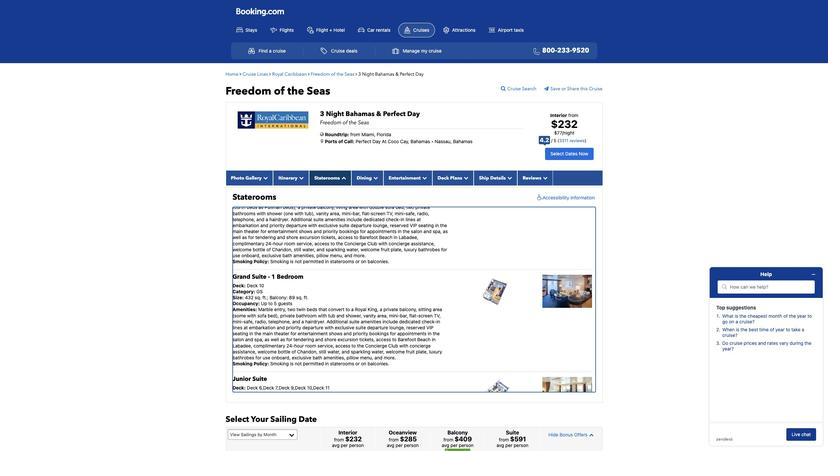 Task type: describe. For each thing, give the bounding box(es) containing it.
my
[[421, 48, 428, 54]]

2 vertical spatial day
[[373, 138, 381, 144]]

guests inside category: gs size: 432 sq. ft.; balcony: 89 sq. ft. occupancy: up to 5 guests amenities:
[[278, 301, 293, 306]]

luxury inside gt 616 sq. ft.; balcony: 208 sq. ft. up to 8 guests two bedrooms with two twin beds that convert to a royal king (one room with third and fourth beds as pullman beds), a private balcony, living area with double sofa bed, two private bathrooms with shower (one with tub), vanity area, mini-bar, flat-screen tv, mini-safe, radio, telephone, and a hairdryer. additional suite amenities include dedicated check-in lines at embarkation and priority departure with exclusive suite departure lounge, reserved vip seating in the main theater for entertainment shows and priority bookings for appointments in the salon and spa, as well as for tendering and shore excursion tickets, access to barefoot beach in labadee, complimentary 24-hour room service, access to the concierge club with concierge assistance, welcome bottle of chandon, still water, and sparkling water, welcome fruit plate, luxury bathrobes for use onboard, exclusive bath amenities, pillow menu, and more. smoking policy: smoking is not permitted in staterooms or on balconies.
[[404, 247, 417, 252]]

additional
[[401, 451, 422, 451]]

nassau,
[[435, 138, 452, 144]]

additional inside marble entry, two twin beds that convert to a royal king, a private balcony, sitting area (some with sofa bed), private bathroom with tub and shower, vanity area, mini-bar, flat-screen tv, mini-safe, radio, telephone, and a hairdryer. additional suite amenities include dedicated check-in lines at embarkation and priority departure with exclusive suite departure lounge, reserved vip seating in the main theater for entertainment shows and priority bookings for appointments in the salon and spa, as well as for tendering and shore excursion tickets, access to barefoot beach in labadee, complimentary 24-hour room service, access to the concierge club with concierge assistance, welcome bottle of chandon, still water, and sparkling water, welcome fruit plate, luxury bathrobes for use onboard, exclusive bath amenities, pillow menu, and more. smoking policy: smoking is not permitted in staterooms or on balconies.
[[327, 319, 348, 325]]

day for 3 night bahamas & perfect day
[[416, 71, 424, 77]]

flat- inside marble entry, two twin beds that convert to a royal king, a private balcony, sitting area (some with sofa bed), private bathroom with tub and shower, vanity area, mini-bar, flat-screen tv, mini-safe, radio, telephone, and a hairdryer. additional suite amenities include dedicated check-in lines at embarkation and priority departure with exclusive suite departure lounge, reserved vip seating in the main theater for entertainment shows and priority bookings for appointments in the salon and spa, as well as for tendering and shore excursion tickets, access to barefoot beach in labadee, complimentary 24-hour room service, access to the concierge club with concierge assistance, welcome bottle of chandon, still water, and sparkling water, welcome fruit plate, luxury bathrobes for use onboard, exclusive bath amenities, pillow menu, and more. smoking policy: smoking is not permitted in staterooms or on balconies.
[[410, 313, 419, 318]]

the inside '3 night bahamas & perfect day freedom of the seas'
[[349, 119, 357, 126]]

shows inside marble entry, two twin beds that convert to a royal king, a private balcony, sitting area (some with sofa bed), private bathroom with tub and shower, vanity area, mini-bar, flat-screen tv, mini-safe, radio, telephone, and a hairdryer. additional suite amenities include dedicated check-in lines at embarkation and priority departure with exclusive suite departure lounge, reserved vip seating in the main theater for entertainment shows and priority bookings for appointments in the salon and spa, as well as for tendering and shore excursion tickets, access to barefoot beach in labadee, complimentary 24-hour room service, access to the concierge club with concierge assistance, welcome bottle of chandon, still water, and sparkling water, welcome fruit plate, luxury bathrobes for use onboard, exclusive bath amenities, pillow menu, and more. smoking policy: smoking is not permitted in staterooms or on balconies.
[[329, 331, 343, 337]]

bathroom inside junior suite deck: deck 6,deck 7,deck 9,deck 10,deck 11 category: j3 320 sq. ft.; balcony: 65 sq. ft. up to 4 guests two twin beds that convert to a royal king, a private balcony, sitting area (some with sofa bed), private bathroom with tub and shower, vanity area, mini-bar, flat-screen tv, mini-safe, radio, telephone, and a hairdryer. staterooms 7412, 7712, and 7714 have obstructed views. 1328 and 1628. (424 sq. ft.; balcony: 65 sq. ft.) two twin beds that can convert to a royal king bed, a private balcony, sitting area with lowered vanity, lowered closet rods, lowered safe, sofa (which may convert into a sofa bed to accommodate two more guests), some staterooms have two additional pullm
[[272, 415, 292, 421]]

wheelchair image
[[536, 194, 543, 201]]

beach inside marble entry, two twin beds that convert to a royal king, a private balcony, sitting area (some with sofa bed), private bathroom with tub and shower, vanity area, mini-bar, flat-screen tv, mini-safe, radio, telephone, and a hairdryer. additional suite amenities include dedicated check-in lines at embarkation and priority departure with exclusive suite departure lounge, reserved vip seating in the main theater for entertainment shows and priority bookings for appointments in the salon and spa, as well as for tendering and shore excursion tickets, access to barefoot beach in labadee, complimentary 24-hour room service, access to the concierge club with concierge assistance, welcome bottle of chandon, still water, and sparkling water, welcome fruit plate, luxury bathrobes for use onboard, exclusive bath amenities, pillow menu, and more. smoking policy: smoking is not permitted in staterooms or on balconies.
[[418, 337, 431, 343]]

photo
[[231, 175, 244, 181]]

freedom inside '3 night bahamas & perfect day freedom of the seas'
[[320, 119, 342, 126]]

sparkling inside gt 616 sq. ft.; balcony: 208 sq. ft. up to 8 guests two bedrooms with two twin beds that convert to a royal king (one room with third and fourth beds as pullman beds), a private balcony, living area with double sofa bed, two private bathrooms with shower (one with tub), vanity area, mini-bar, flat-screen tv, mini-safe, radio, telephone, and a hairdryer. additional suite amenities include dedicated check-in lines at embarkation and priority departure with exclusive suite departure lounge, reserved vip seating in the main theater for entertainment shows and priority bookings for appointments in the salon and spa, as well as for tendering and shore excursion tickets, access to barefoot beach in labadee, complimentary 24-hour room service, access to the concierge club with concierge assistance, welcome bottle of chandon, still water, and sparkling water, welcome fruit plate, luxury bathrobes for use onboard, exclusive bath amenities, pillow menu, and more. smoking policy: smoking is not permitted in staterooms or on balconies.
[[326, 247, 346, 252]]

bed, inside junior suite deck: deck 6,deck 7,deck 9,deck 10,deck 11 category: j3 320 sq. ft.; balcony: 65 sq. ft. up to 4 guests two twin beds that convert to a royal king, a private balcony, sitting area (some with sofa bed), private bathroom with tub and shower, vanity area, mini-bar, flat-screen tv, mini-safe, radio, telephone, and a hairdryer. staterooms 7412, 7712, and 7714 have obstructed views. 1328 and 1628. (424 sq. ft.; balcony: 65 sq. ft.) two twin beds that can convert to a royal king bed, a private balcony, sitting area with lowered vanity, lowered closet rods, lowered safe, sofa (which may convert into a sofa bed to accommodate two more guests), some staterooms have two additional pullm
[[412, 439, 422, 445]]

sq. down the gs
[[255, 295, 261, 300]]

& for 3 night bahamas & perfect day freedom of the seas
[[377, 109, 382, 118]]

reserved inside marble entry, two twin beds that convert to a royal king, a private balcony, sitting area (some with sofa bed), private bathroom with tub and shower, vanity area, mini-bar, flat-screen tv, mini-safe, radio, telephone, and a hairdryer. additional suite amenities include dedicated check-in lines at embarkation and priority departure with exclusive suite departure lounge, reserved vip seating in the main theater for entertainment shows and priority bookings for appointments in the salon and spa, as well as for tendering and shore excursion tickets, access to barefoot beach in labadee, complimentary 24-hour room service, access to the concierge club with concierge assistance, welcome bottle of chandon, still water, and sparkling water, welcome fruit plate, luxury bathrobes for use onboard, exclusive bath amenities, pillow menu, and more. smoking policy: smoking is not permitted in staterooms or on balconies.
[[407, 325, 425, 331]]

now
[[579, 151, 589, 157]]

avg for $285
[[387, 443, 395, 448]]

salon inside marble entry, two twin beds that convert to a royal king, a private balcony, sitting area (some with sofa bed), private bathroom with tub and shower, vanity area, mini-bar, flat-screen tv, mini-safe, radio, telephone, and a hairdryer. additional suite amenities include dedicated check-in lines at embarkation and priority departure with exclusive suite departure lounge, reserved vip seating in the main theater for entertainment shows and priority bookings for appointments in the salon and spa, as well as for tendering and shore excursion tickets, access to barefoot beach in labadee, complimentary 24-hour room service, access to the concierge club with concierge assistance, welcome bottle of chandon, still water, and sparkling water, welcome fruit plate, luxury bathrobes for use onboard, exclusive bath amenities, pillow menu, and more. smoking policy: smoking is not permitted in staterooms or on balconies.
[[233, 337, 244, 343]]

airport taxis link
[[484, 23, 530, 37]]

pillow inside gt 616 sq. ft.; balcony: 208 sq. ft. up to 8 guests two bedrooms with two twin beds that convert to a royal king (one room with third and fourth beds as pullman beds), a private balcony, living area with double sofa bed, two private bathrooms with shower (one with tub), vanity area, mini-bar, flat-screen tv, mini-safe, radio, telephone, and a hairdryer. additional suite amenities include dedicated check-in lines at embarkation and priority departure with exclusive suite departure lounge, reserved vip seating in the main theater for entertainment shows and priority bookings for appointments in the salon and spa, as well as for tendering and shore excursion tickets, access to barefoot beach in labadee, complimentary 24-hour room service, access to the concierge club with concierge assistance, welcome bottle of chandon, still water, and sparkling water, welcome fruit plate, luxury bathrobes for use onboard, exclusive bath amenities, pillow menu, and more. smoking policy: smoking is not permitted in staterooms or on balconies.
[[317, 253, 329, 258]]

233-
[[558, 46, 573, 55]]

1 vertical spatial staterooms
[[233, 192, 277, 203]]

select for select          dates now
[[551, 151, 564, 157]]

room inside marble entry, two twin beds that convert to a royal king, a private balcony, sitting area (some with sofa bed), private bathroom with tub and shower, vanity area, mini-bar, flat-screen tv, mini-safe, radio, telephone, and a hairdryer. additional suite amenities include dedicated check-in lines at embarkation and priority departure with exclusive suite departure lounge, reserved vip seating in the main theater for entertainment shows and priority bookings for appointments in the salon and spa, as well as for tendering and shore excursion tickets, access to barefoot beach in labadee, complimentary 24-hour room service, access to the concierge club with concierge assistance, welcome bottle of chandon, still water, and sparkling water, welcome fruit plate, luxury bathrobes for use onboard, exclusive bath amenities, pillow menu, and more. smoking policy: smoking is not permitted in staterooms or on balconies.
[[305, 343, 316, 349]]

ft. inside category: gs size: 432 sq. ft.; balcony: 89 sq. ft. occupancy: up to 5 guests amenities:
[[304, 295, 309, 300]]

sofa up view
[[233, 415, 242, 421]]

concierge inside gt 616 sq. ft.; balcony: 208 sq. ft. up to 8 guests two bedrooms with two twin beds that convert to a royal king (one room with third and fourth beds as pullman beds), a private balcony, living area with double sofa bed, two private bathrooms with shower (one with tub), vanity area, mini-bar, flat-screen tv, mini-safe, radio, telephone, and a hairdryer. additional suite amenities include dedicated check-in lines at embarkation and priority departure with exclusive suite departure lounge, reserved vip seating in the main theater for entertainment shows and priority bookings for appointments in the salon and spa, as well as for tendering and shore excursion tickets, access to barefoot beach in labadee, complimentary 24-hour room service, access to the concierge club with concierge assistance, welcome bottle of chandon, still water, and sparkling water, welcome fruit plate, luxury bathrobes for use onboard, exclusive bath amenities, pillow menu, and more. smoking policy: smoking is not permitted in staterooms or on balconies.
[[389, 241, 410, 246]]

bar, inside junior suite deck: deck 6,deck 7,deck 9,deck 10,deck 11 category: j3 320 sq. ft.; balcony: 65 sq. ft. up to 4 guests two twin beds that convert to a royal king, a private balcony, sitting area (some with sofa bed), private bathroom with tub and shower, vanity area, mini-bar, flat-screen tv, mini-safe, radio, telephone, and a hairdryer. staterooms 7412, 7712, and 7714 have obstructed views. 1328 and 1628. (424 sq. ft.; balcony: 65 sq. ft.) two twin beds that can convert to a royal king bed, a private balcony, sitting area with lowered vanity, lowered closet rods, lowered safe, sofa (which may convert into a sofa bed to accommodate two more guests), some staterooms have two additional pullm
[[376, 415, 384, 421]]

sq. left ft.)
[[402, 433, 408, 439]]

ports of call: perfect day at coco cay, bahamas • nassau, bahamas
[[325, 138, 473, 144]]

$285
[[400, 435, 417, 443]]

1628.
[[336, 433, 348, 439]]

perfect for 3 night bahamas & perfect day freedom of the seas
[[383, 109, 406, 118]]

junior
[[233, 375, 251, 384]]

reviews
[[570, 138, 585, 143]]

1 vertical spatial 65
[[395, 433, 401, 439]]

amenities, inside gt 616 sq. ft.; balcony: 208 sq. ft. up to 8 guests two bedrooms with two twin beds that convert to a royal king (one room with third and fourth beds as pullman beds), a private balcony, living area with double sofa bed, two private bathrooms with shower (one with tub), vanity area, mini-bar, flat-screen tv, mini-safe, radio, telephone, and a hairdryer. additional suite amenities include dedicated check-in lines at embarkation and priority departure with exclusive suite departure lounge, reserved vip seating in the main theater for entertainment shows and priority bookings for appointments in the salon and spa, as well as for tendering and shore excursion tickets, access to barefoot beach in labadee, complimentary 24-hour room service, access to the concierge club with concierge assistance, welcome bottle of chandon, still water, and sparkling water, welcome fruit plate, luxury bathrobes for use onboard, exclusive bath amenities, pillow menu, and more. smoking policy: smoking is not permitted in staterooms or on balconies.
[[294, 253, 315, 258]]

/ inside interior from $232 $77 / night
[[563, 130, 564, 136]]

from for interior from $232 avg per person
[[334, 437, 344, 443]]

bed
[[256, 451, 264, 451]]

entertainment inside gt 616 sq. ft.; balcony: 208 sq. ft. up to 8 guests two bedrooms with two twin beds that convert to a royal king (one room with third and fourth beds as pullman beds), a private balcony, living area with double sofa bed, two private bathrooms with shower (one with tub), vanity area, mini-bar, flat-screen tv, mini-safe, radio, telephone, and a hairdryer. additional suite amenities include dedicated check-in lines at embarkation and priority departure with exclusive suite departure lounge, reserved vip seating in the main theater for entertainment shows and priority bookings for appointments in the salon and spa, as well as for tendering and shore excursion tickets, access to barefoot beach in labadee, complimentary 24-hour room service, access to the concierge club with concierge assistance, welcome bottle of chandon, still water, and sparkling water, welcome fruit plate, luxury bathrobes for use onboard, exclusive bath amenities, pillow menu, and more. smoking policy: smoking is not permitted in staterooms or on balconies.
[[268, 229, 298, 234]]

save or share this cruise link
[[545, 86, 603, 92]]

on inside marble entry, two twin beds that convert to a royal king, a private balcony, sitting area (some with sofa bed), private bathroom with tub and shower, vanity area, mini-bar, flat-screen tv, mini-safe, radio, telephone, and a hairdryer. additional suite amenities include dedicated check-in lines at embarkation and priority departure with exclusive suite departure lounge, reserved vip seating in the main theater for entertainment shows and priority bookings for appointments in the salon and spa, as well as for tendering and shore excursion tickets, access to barefoot beach in labadee, complimentary 24-hour room service, access to the concierge club with concierge assistance, welcome bottle of chandon, still water, and sparkling water, welcome fruit plate, luxury bathrobes for use onboard, exclusive bath amenities, pillow menu, and more. smoking policy: smoking is not permitted in staterooms or on balconies.
[[361, 361, 367, 367]]

map marker image
[[321, 139, 324, 143]]

oceanview
[[389, 430, 417, 436]]

person for $285
[[404, 443, 419, 448]]

select your sailing date
[[226, 414, 317, 425]]

cruises link
[[399, 23, 435, 37]]

seas inside '3 night bahamas & perfect day freedom of the seas'
[[358, 119, 369, 126]]

safe, inside marble entry, two twin beds that convert to a royal king, a private balcony, sitting area (some with sofa bed), private bathroom with tub and shower, vanity area, mini-bar, flat-screen tv, mini-safe, radio, telephone, and a hairdryer. additional suite amenities include dedicated check-in lines at embarkation and priority departure with exclusive suite departure lounge, reserved vip seating in the main theater for entertainment shows and priority bookings for appointments in the salon and spa, as well as for tendering and shore excursion tickets, access to barefoot beach in labadee, complimentary 24-hour room service, access to the concierge club with concierge assistance, welcome bottle of chandon, still water, and sparkling water, welcome fruit plate, luxury bathrobes for use onboard, exclusive bath amenities, pillow menu, and more. smoking policy: smoking is not permitted in staterooms or on balconies.
[[244, 319, 254, 325]]

suite for grand
[[252, 273, 267, 281]]

sofa left bed
[[246, 451, 255, 451]]

0 vertical spatial freedom
[[311, 71, 330, 77]]

obstructed
[[346, 427, 369, 433]]

staterooms inside junior suite deck: deck 6,deck 7,deck 9,deck 10,deck 11 category: j3 320 sq. ft.; balcony: 65 sq. ft. up to 4 guests two twin beds that convert to a royal king, a private balcony, sitting area (some with sofa bed), private bathroom with tub and shower, vanity area, mini-bar, flat-screen tv, mini-safe, radio, telephone, and a hairdryer. staterooms 7412, 7712, and 7714 have obstructed views. 1328 and 1628. (424 sq. ft.; balcony: 65 sq. ft.) two twin beds that can convert to a royal king bed, a private balcony, sitting area with lowered vanity, lowered closet rods, lowered safe, sofa (which may convert into a sofa bed to accommodate two more guests), some staterooms have two additional pullm
[[356, 451, 380, 451]]

ports
[[325, 138, 337, 144]]

beds down staterooms dropdown button
[[321, 199, 331, 204]]

accessibility
[[543, 195, 570, 200]]

up inside category: gs size: 432 sq. ft.; balcony: 89 sq. ft. occupancy: up to 5 guests amenities:
[[261, 301, 267, 306]]

sq. right "208" at the left
[[298, 187, 305, 192]]

chandon, inside gt 616 sq. ft.; balcony: 208 sq. ft. up to 8 guests two bedrooms with two twin beds that convert to a royal king (one room with third and fourth beds as pullman beds), a private balcony, living area with double sofa bed, two private bathrooms with shower (one with tub), vanity area, mini-bar, flat-screen tv, mini-safe, radio, telephone, and a hairdryer. additional suite amenities include dedicated check-in lines at embarkation and priority departure with exclusive suite departure lounge, reserved vip seating in the main theater for entertainment shows and priority bookings for appointments in the salon and spa, as well as for tendering and shore excursion tickets, access to barefoot beach in labadee, complimentary 24-hour room service, access to the concierge club with concierge assistance, welcome bottle of chandon, still water, and sparkling water, welcome fruit plate, luxury bathrobes for use onboard, exclusive bath amenities, pillow menu, and more. smoking policy: smoking is not permitted in staterooms or on balconies.
[[272, 247, 293, 252]]

chevron down image for deck plans
[[463, 176, 469, 180]]

smoking up grand on the bottom left of page
[[233, 259, 253, 264]]

night for 3 night bahamas & perfect day freedom of the seas
[[326, 109, 344, 118]]

1 vertical spatial freedom of the seas
[[226, 84, 331, 98]]

select          dates now link
[[546, 148, 594, 160]]

interior
[[339, 430, 358, 436]]

4
[[274, 403, 277, 409]]

assistance, inside gt 616 sq. ft.; balcony: 208 sq. ft. up to 8 guests two bedrooms with two twin beds that convert to a royal king (one room with third and fourth beds as pullman beds), a private balcony, living area with double sofa bed, two private bathrooms with shower (one with tub), vanity area, mini-bar, flat-screen tv, mini-safe, radio, telephone, and a hairdryer. additional suite amenities include dedicated check-in lines at embarkation and priority departure with exclusive suite departure lounge, reserved vip seating in the main theater for entertainment shows and priority bookings for appointments in the salon and spa, as well as for tendering and shore excursion tickets, access to barefoot beach in labadee, complimentary 24-hour room service, access to the concierge club with concierge assistance, welcome bottle of chandon, still water, and sparkling water, welcome fruit plate, luxury bathrobes for use onboard, exclusive bath amenities, pillow menu, and more. smoking policy: smoking is not permitted in staterooms or on balconies.
[[411, 241, 435, 246]]

balcony: up 4
[[270, 397, 288, 403]]

ft.; down views. at left bottom
[[368, 433, 374, 439]]

sq. down obstructed
[[361, 433, 367, 439]]

beds down "1628."
[[331, 439, 342, 445]]

sailings
[[241, 432, 257, 437]]

balcony: inside gt 616 sq. ft.; balcony: 208 sq. ft. up to 8 guests two bedrooms with two twin beds that convert to a royal king (one room with third and fourth beds as pullman beds), a private balcony, living area with double sofa bed, two private bathrooms with shower (one with tub), vanity area, mini-bar, flat-screen tv, mini-safe, radio, telephone, and a hairdryer. additional suite amenities include dedicated check-in lines at embarkation and priority departure with exclusive suite departure lounge, reserved vip seating in the main theater for entertainment shows and priority bookings for appointments in the salon and spa, as well as for tendering and shore excursion tickets, access to barefoot beach in labadee, complimentary 24-hour room service, access to the concierge club with concierge assistance, welcome bottle of chandon, still water, and sparkling water, welcome fruit plate, luxury bathrobes for use onboard, exclusive bath amenities, pillow menu, and more. smoking policy: smoking is not permitted in staterooms or on balconies.
[[269, 187, 287, 192]]

balcony
[[448, 430, 468, 436]]

hide
[[549, 432, 559, 438]]

manage my cruise button
[[385, 44, 449, 57]]

amenities, inside marble entry, two twin beds that convert to a royal king, a private balcony, sitting area (some with sofa bed), private bathroom with tub and shower, vanity area, mini-bar, flat-screen tv, mini-safe, radio, telephone, and a hairdryer. additional suite amenities include dedicated check-in lines at embarkation and priority departure with exclusive suite departure lounge, reserved vip seating in the main theater for entertainment shows and priority bookings for appointments in the salon and spa, as well as for tendering and shore excursion tickets, access to barefoot beach in labadee, complimentary 24-hour room service, access to the concierge club with concierge assistance, welcome bottle of chandon, still water, and sparkling water, welcome fruit plate, luxury bathrobes for use onboard, exclusive bath amenities, pillow menu, and more. smoking policy: smoking is not permitted in staterooms or on balconies.
[[324, 355, 346, 361]]

616
[[245, 187, 253, 192]]

lines
[[257, 71, 268, 77]]

recommended image
[[445, 449, 471, 451]]

bookings inside gt 616 sq. ft.; balcony: 208 sq. ft. up to 8 guests two bedrooms with two twin beds that convert to a royal king (one room with third and fourth beds as pullman beds), a private balcony, living area with double sofa bed, two private bathrooms with shower (one with tub), vanity area, mini-bar, flat-screen tv, mini-safe, radio, telephone, and a hairdryer. additional suite amenities include dedicated check-in lines at embarkation and priority departure with exclusive suite departure lounge, reserved vip seating in the main theater for entertainment shows and priority bookings for appointments in the salon and spa, as well as for tendering and shore excursion tickets, access to barefoot beach in labadee, complimentary 24-hour room service, access to the concierge club with concierge assistance, welcome bottle of chandon, still water, and sparkling water, welcome fruit plate, luxury bathrobes for use onboard, exclusive bath amenities, pillow menu, and more. smoking policy: smoking is not permitted in staterooms or on balconies.
[[340, 229, 359, 234]]

from for oceanview from $285 avg per person
[[389, 437, 399, 443]]

3 for 3 night bahamas & perfect day freedom of the seas
[[320, 109, 325, 118]]

may
[[420, 445, 429, 451]]

beds),
[[283, 205, 297, 210]]

additional inside gt 616 sq. ft.; balcony: 208 sq. ft. up to 8 guests two bedrooms with two twin beds that convert to a royal king (one room with third and fourth beds as pullman beds), a private balcony, living area with double sofa bed, two private bathrooms with shower (one with tub), vanity area, mini-bar, flat-screen tv, mini-safe, radio, telephone, and a hairdryer. additional suite amenities include dedicated check-in lines at embarkation and priority departure with exclusive suite departure lounge, reserved vip seating in the main theater for entertainment shows and priority bookings for appointments in the salon and spa, as well as for tendering and shore excursion tickets, access to barefoot beach in labadee, complimentary 24-hour room service, access to the concierge club with concierge assistance, welcome bottle of chandon, still water, and sparkling water, welcome fruit plate, luxury bathrobes for use onboard, exclusive bath amenities, pillow menu, and more. smoking policy: smoking is not permitted in staterooms or on balconies.
[[291, 217, 312, 222]]

date
[[299, 414, 317, 425]]

0 vertical spatial freedom of the seas
[[311, 71, 355, 77]]

shower, inside junior suite deck: deck 6,deck 7,deck 9,deck 10,deck 11 category: j3 320 sq. ft.; balcony: 65 sq. ft. up to 4 guests two twin beds that convert to a royal king, a private balcony, sitting area (some with sofa bed), private bathroom with tub and shower, vanity area, mini-bar, flat-screen tv, mini-safe, radio, telephone, and a hairdryer. staterooms 7412, 7712, and 7714 have obstructed views. 1328 and 1628. (424 sq. ft.; balcony: 65 sq. ft.) two twin beds that can convert to a royal king bed, a private balcony, sitting area with lowered vanity, lowered closet rods, lowered safe, sofa (which may convert into a sofa bed to accommodate two more guests), some staterooms have two additional pullm
[[321, 415, 338, 421]]

twin down 1328
[[321, 439, 330, 445]]

cabin image for deck 6,deck 7,deck 9,deck 10,deck 11 deck on freedom of the seas image
[[543, 377, 593, 410]]

suite for junior
[[253, 375, 267, 384]]

chevron up image
[[340, 176, 346, 180]]

deck inside dropdown button
[[438, 175, 449, 181]]

tv, inside marble entry, two twin beds that convert to a royal king, a private balcony, sitting area (some with sofa bed), private bathroom with tub and shower, vanity area, mini-bar, flat-screen tv, mini-safe, radio, telephone, and a hairdryer. additional suite amenities include dedicated check-in lines at embarkation and priority departure with exclusive suite departure lounge, reserved vip seating in the main theater for entertainment shows and priority bookings for appointments in the salon and spa, as well as for tendering and shore excursion tickets, access to barefoot beach in labadee, complimentary 24-hour room service, access to the concierge club with concierge assistance, welcome bottle of chandon, still water, and sparkling water, welcome fruit plate, luxury bathrobes for use onboard, exclusive bath amenities, pillow menu, and more. smoking policy: smoking is not permitted in staterooms or on balconies.
[[434, 313, 441, 318]]

1 vertical spatial seas
[[307, 84, 331, 98]]

deck plans button
[[433, 171, 474, 186]]

person for $232
[[349, 443, 364, 448]]

1 vertical spatial have
[[381, 451, 391, 451]]

smoking up junior on the bottom left of page
[[233, 361, 253, 367]]

offers
[[575, 432, 588, 438]]

hotel
[[334, 27, 345, 33]]

per for $591
[[506, 443, 513, 448]]

entertainment inside marble entry, two twin beds that convert to a royal king, a private balcony, sitting area (some with sofa bed), private bathroom with tub and shower, vanity area, mini-bar, flat-screen tv, mini-safe, radio, telephone, and a hairdryer. additional suite amenities include dedicated check-in lines at embarkation and priority departure with exclusive suite departure lounge, reserved vip seating in the main theater for entertainment shows and priority bookings for appointments in the salon and spa, as well as for tendering and shore excursion tickets, access to barefoot beach in labadee, complimentary 24-hour room service, access to the concierge club with concierge assistance, welcome bottle of chandon, still water, and sparkling water, welcome fruit plate, luxury bathrobes for use onboard, exclusive bath amenities, pillow menu, and more. smoking policy: smoking is not permitted in staterooms or on balconies.
[[298, 331, 328, 337]]

per for $409
[[451, 443, 458, 448]]

onboard, inside marble entry, two twin beds that convert to a royal king, a private balcony, sitting area (some with sofa bed), private bathroom with tub and shower, vanity area, mini-bar, flat-screen tv, mini-safe, radio, telephone, and a hairdryer. additional suite amenities include dedicated check-in lines at embarkation and priority departure with exclusive suite departure lounge, reserved vip seating in the main theater for entertainment shows and priority bookings for appointments in the salon and spa, as well as for tendering and shore excursion tickets, access to barefoot beach in labadee, complimentary 24-hour room service, access to the concierge club with concierge assistance, welcome bottle of chandon, still water, and sparkling water, welcome fruit plate, luxury bathrobes for use onboard, exclusive bath amenities, pillow menu, and more. smoking policy: smoking is not permitted in staterooms or on balconies.
[[272, 355, 291, 361]]

sofa inside gt 616 sq. ft.; balcony: 208 sq. ft. up to 8 guests two bedrooms with two twin beds that convert to a royal king (one room with third and fourth beds as pullman beds), a private balcony, living area with double sofa bed, two private bathrooms with shower (one with tub), vanity area, mini-bar, flat-screen tv, mini-safe, radio, telephone, and a hairdryer. additional suite amenities include dedicated check-in lines at embarkation and priority departure with exclusive suite departure lounge, reserved vip seating in the main theater for entertainment shows and priority bookings for appointments in the salon and spa, as well as for tendering and shore excursion tickets, access to barefoot beach in labadee, complimentary 24-hour room service, access to the concierge club with concierge assistance, welcome bottle of chandon, still water, and sparkling water, welcome fruit plate, luxury bathrobes for use onboard, exclusive bath amenities, pillow menu, and more. smoking policy: smoking is not permitted in staterooms or on balconies.
[[386, 205, 395, 210]]

(some inside junior suite deck: deck 6,deck 7,deck 9,deck 10,deck 11 category: j3 320 sq. ft.; balcony: 65 sq. ft. up to 4 guests two twin beds that convert to a royal king, a private balcony, sitting area (some with sofa bed), private bathroom with tub and shower, vanity area, mini-bar, flat-screen tv, mini-safe, radio, telephone, and a hairdryer. staterooms 7412, 7712, and 7714 have obstructed views. 1328 and 1628. (424 sq. ft.; balcony: 65 sq. ft.) two twin beds that can convert to a royal king bed, a private balcony, sitting area with lowered vanity, lowered closet rods, lowered safe, sofa (which may convert into a sofa bed to accommodate two more guests), some staterooms have two additional pullm
[[415, 409, 429, 415]]

screen inside junior suite deck: deck 6,deck 7,deck 9,deck 10,deck 11 category: j3 320 sq. ft.; balcony: 65 sq. ft. up to 4 guests two twin beds that convert to a royal king, a private balcony, sitting area (some with sofa bed), private bathroom with tub and shower, vanity area, mini-bar, flat-screen tv, mini-safe, radio, telephone, and a hairdryer. staterooms 7412, 7712, and 7714 have obstructed views. 1328 and 1628. (424 sq. ft.; balcony: 65 sq. ft.) two twin beds that can convert to a royal king bed, a private balcony, sitting area with lowered vanity, lowered closet rods, lowered safe, sofa (which may convert into a sofa bed to accommodate two more guests), some staterooms have two additional pullm
[[394, 415, 408, 421]]

cay,
[[401, 138, 410, 144]]

save
[[551, 86, 561, 92]]

0 horizontal spatial sitting
[[252, 445, 265, 451]]

area, inside junior suite deck: deck 6,deck 7,deck 9,deck 10,deck 11 category: j3 320 sq. ft.; balcony: 65 sq. ft. up to 4 guests two twin beds that convert to a royal king, a private balcony, sitting area (some with sofa bed), private bathroom with tub and shower, vanity area, mini-bar, flat-screen tv, mini-safe, radio, telephone, and a hairdryer. staterooms 7412, 7712, and 7714 have obstructed views. 1328 and 1628. (424 sq. ft.; balcony: 65 sq. ft.) two twin beds that can convert to a royal king bed, a private balcony, sitting area with lowered vanity, lowered closet rods, lowered safe, sofa (which may convert into a sofa bed to accommodate two more guests), some staterooms have two additional pullm
[[353, 415, 363, 421]]

attractions
[[452, 27, 476, 33]]

service, inside marble entry, two twin beds that convert to a royal king, a private balcony, sitting area (some with sofa bed), private bathroom with tub and shower, vanity area, mini-bar, flat-screen tv, mini-safe, radio, telephone, and a hairdryer. additional suite amenities include dedicated check-in lines at embarkation and priority departure with exclusive suite departure lounge, reserved vip seating in the main theater for entertainment shows and priority bookings for appointments in the salon and spa, as well as for tendering and shore excursion tickets, access to barefoot beach in labadee, complimentary 24-hour room service, access to the concierge club with concierge assistance, welcome bottle of chandon, still water, and sparkling water, welcome fruit plate, luxury bathrobes for use onboard, exclusive bath amenities, pillow menu, and more. smoking policy: smoking is not permitted in staterooms or on balconies.
[[318, 343, 334, 349]]

entertainment
[[389, 175, 421, 181]]

telephone, inside gt 616 sq. ft.; balcony: 208 sq. ft. up to 8 guests two bedrooms with two twin beds that convert to a royal king (one room with third and fourth beds as pullman beds), a private balcony, living area with double sofa bed, two private bathrooms with shower (one with tub), vanity area, mini-bar, flat-screen tv, mini-safe, radio, telephone, and a hairdryer. additional suite amenities include dedicated check-in lines at embarkation and priority departure with exclusive suite departure lounge, reserved vip seating in the main theater for entertainment shows and priority bookings for appointments in the salon and spa, as well as for tendering and shore excursion tickets, access to barefoot beach in labadee, complimentary 24-hour room service, access to the concierge club with concierge assistance, welcome bottle of chandon, still water, and sparkling water, welcome fruit plate, luxury bathrobes for use onboard, exclusive bath amenities, pillow menu, and more. smoking policy: smoking is not permitted in staterooms or on balconies.
[[233, 217, 255, 222]]

entertainment button
[[384, 171, 433, 186]]

hide bonus offers link
[[542, 429, 601, 441]]

deck plans
[[438, 175, 463, 181]]

reviews button
[[518, 171, 553, 186]]

select          dates now
[[551, 151, 589, 157]]

accessibility information
[[543, 195, 595, 200]]

ft.; down 6,deck
[[263, 397, 269, 403]]

chevron down image for dining
[[372, 176, 378, 180]]

per for $232
[[341, 443, 348, 448]]

shows inside gt 616 sq. ft.; balcony: 208 sq. ft. up to 8 guests two bedrooms with two twin beds that convert to a royal king (one room with third and fourth beds as pullman beds), a private balcony, living area with double sofa bed, two private bathrooms with shower (one with tub), vanity area, mini-bar, flat-screen tv, mini-safe, radio, telephone, and a hairdryer. additional suite amenities include dedicated check-in lines at embarkation and priority departure with exclusive suite departure lounge, reserved vip seating in the main theater for entertainment shows and priority bookings for appointments in the salon and spa, as well as for tendering and shore excursion tickets, access to barefoot beach in labadee, complimentary 24-hour room service, access to the concierge club with concierge assistance, welcome bottle of chandon, still water, and sparkling water, welcome fruit plate, luxury bathrobes for use onboard, exclusive bath amenities, pillow menu, and more. smoking policy: smoking is not permitted in staterooms or on balconies.
[[299, 229, 313, 234]]

bath inside gt 616 sq. ft.; balcony: 208 sq. ft. up to 8 guests two bedrooms with two twin beds that convert to a royal king (one room with third and fourth beds as pullman beds), a private balcony, living area with double sofa bed, two private bathrooms with shower (one with tub), vanity area, mini-bar, flat-screen tv, mini-safe, radio, telephone, and a hairdryer. additional suite amenities include dedicated check-in lines at embarkation and priority departure with exclusive suite departure lounge, reserved vip seating in the main theater for entertainment shows and priority bookings for appointments in the salon and spa, as well as for tendering and shore excursion tickets, access to barefoot beach in labadee, complimentary 24-hour room service, access to the concierge club with concierge assistance, welcome bottle of chandon, still water, and sparkling water, welcome fruit plate, luxury bathrobes for use onboard, exclusive bath amenities, pillow menu, and more. smoking policy: smoking is not permitted in staterooms or on balconies.
[[283, 253, 292, 258]]

view sailings by month link
[[228, 429, 298, 440]]

beds inside marble entry, two twin beds that convert to a royal king, a private balcony, sitting area (some with sofa bed), private bathroom with tub and shower, vanity area, mini-bar, flat-screen tv, mini-safe, radio, telephone, and a hairdryer. additional suite amenities include dedicated check-in lines at embarkation and priority departure with exclusive suite departure lounge, reserved vip seating in the main theater for entertainment shows and priority bookings for appointments in the salon and spa, as well as for tendering and shore excursion tickets, access to barefoot beach in labadee, complimentary 24-hour room service, access to the concierge club with concierge assistance, welcome bottle of chandon, still water, and sparkling water, welcome fruit plate, luxury bathrobes for use onboard, exclusive bath amenities, pillow menu, and more. smoking policy: smoking is not permitted in staterooms or on balconies.
[[307, 307, 318, 312]]

more
[[312, 451, 323, 451]]

staterooms inside marble entry, two twin beds that convert to a royal king, a private balcony, sitting area (some with sofa bed), private bathroom with tub and shower, vanity area, mini-bar, flat-screen tv, mini-safe, radio, telephone, and a hairdryer. additional suite amenities include dedicated check-in lines at embarkation and priority departure with exclusive suite departure lounge, reserved vip seating in the main theater for entertainment shows and priority bookings for appointments in the salon and spa, as well as for tendering and shore excursion tickets, access to barefoot beach in labadee, complimentary 24-hour room service, access to the concierge club with concierge assistance, welcome bottle of chandon, still water, and sparkling water, welcome fruit plate, luxury bathrobes for use onboard, exclusive bath amenities, pillow menu, and more. smoking policy: smoking is not permitted in staterooms or on balconies.
[[330, 361, 354, 367]]

deck inside junior suite deck: deck 6,deck 7,deck 9,deck 10,deck 11 category: j3 320 sq. ft.; balcony: 65 sq. ft. up to 4 guests two twin beds that convert to a royal king, a private balcony, sitting area (some with sofa bed), private bathroom with tub and shower, vanity area, mini-bar, flat-screen tv, mini-safe, radio, telephone, and a hairdryer. staterooms 7412, 7712, and 7714 have obstructed views. 1328 and 1628. (424 sq. ft.; balcony: 65 sq. ft.) two twin beds that can convert to a royal king bed, a private balcony, sitting area with lowered vanity, lowered closet rods, lowered safe, sofa (which may convert into a sofa bed to accommodate two more guests), some staterooms have two additional pullm
[[247, 385, 258, 391]]

lounge, inside marble entry, two twin beds that convert to a royal king, a private balcony, sitting area (some with sofa bed), private bathroom with tub and shower, vanity area, mini-bar, flat-screen tv, mini-safe, radio, telephone, and a hairdryer. additional suite amenities include dedicated check-in lines at embarkation and priority departure with exclusive suite departure lounge, reserved vip seating in the main theater for entertainment shows and priority bookings for appointments in the salon and spa, as well as for tendering and shore excursion tickets, access to barefoot beach in labadee, complimentary 24-hour room service, access to the concierge club with concierge assistance, welcome bottle of chandon, still water, and sparkling water, welcome fruit plate, luxury bathrobes for use onboard, exclusive bath amenities, pillow menu, and more. smoking policy: smoking is not permitted in staterooms or on balconies.
[[390, 325, 405, 331]]

3 night bahamas & perfect day freedom of the seas
[[320, 109, 420, 126]]

assistance, inside marble entry, two twin beds that convert to a royal king, a private balcony, sitting area (some with sofa bed), private bathroom with tub and shower, vanity area, mini-bar, flat-screen tv, mini-safe, radio, telephone, and a hairdryer. additional suite amenities include dedicated check-in lines at embarkation and priority departure with exclusive suite departure lounge, reserved vip seating in the main theater for entertainment shows and priority bookings for appointments in the salon and spa, as well as for tendering and shore excursion tickets, access to barefoot beach in labadee, complimentary 24-hour room service, access to the concierge club with concierge assistance, welcome bottle of chandon, still water, and sparkling water, welcome fruit plate, luxury bathrobes for use onboard, exclusive bath amenities, pillow menu, and more. smoking policy: smoking is not permitted in staterooms or on balconies.
[[233, 349, 257, 355]]

0 vertical spatial (one
[[392, 199, 402, 204]]

use inside gt 616 sq. ft.; balcony: 208 sq. ft. up to 8 guests two bedrooms with two twin beds that convert to a royal king (one room with third and fourth beds as pullman beds), a private balcony, living area with double sofa bed, two private bathrooms with shower (one with tub), vanity area, mini-bar, flat-screen tv, mini-safe, radio, telephone, and a hairdryer. additional suite amenities include dedicated check-in lines at embarkation and priority departure with exclusive suite departure lounge, reserved vip seating in the main theater for entertainment shows and priority bookings for appointments in the salon and spa, as well as for tendering and shore excursion tickets, access to barefoot beach in labadee, complimentary 24-hour room service, access to the concierge club with concierge assistance, welcome bottle of chandon, still water, and sparkling water, welcome fruit plate, luxury bathrobes for use onboard, exclusive bath amenities, pillow menu, and more. smoking policy: smoking is not permitted in staterooms or on balconies.
[[233, 253, 240, 258]]

dedicated inside marble entry, two twin beds that convert to a royal king, a private balcony, sitting area (some with sofa bed), private bathroom with tub and shower, vanity area, mini-bar, flat-screen tv, mini-safe, radio, telephone, and a hairdryer. additional suite amenities include dedicated check-in lines at embarkation and priority departure with exclusive suite departure lounge, reserved vip seating in the main theater for entertainment shows and priority bookings for appointments in the salon and spa, as well as for tendering and shore excursion tickets, access to barefoot beach in labadee, complimentary 24-hour room service, access to the concierge club with concierge assistance, welcome bottle of chandon, still water, and sparkling water, welcome fruit plate, luxury bathrobes for use onboard, exclusive bath amenities, pillow menu, and more. smoking policy: smoking is not permitted in staterooms or on balconies.
[[400, 319, 421, 325]]

staterooms inside dropdown button
[[315, 175, 340, 181]]

chevron down image for reviews
[[542, 176, 548, 180]]

)
[[585, 138, 587, 143]]

0 horizontal spatial room
[[284, 241, 296, 246]]

avg for $232
[[332, 443, 340, 448]]

fruit inside marble entry, two twin beds that convert to a royal king, a private balcony, sitting area (some with sofa bed), private bathroom with tub and shower, vanity area, mini-bar, flat-screen tv, mini-safe, radio, telephone, and a hairdryer. additional suite amenities include dedicated check-in lines at embarkation and priority departure with exclusive suite departure lounge, reserved vip seating in the main theater for entertainment shows and priority bookings for appointments in the salon and spa, as well as for tendering and shore excursion tickets, access to barefoot beach in labadee, complimentary 24-hour room service, access to the concierge club with concierge assistance, welcome bottle of chandon, still water, and sparkling water, welcome fruit plate, luxury bathrobes for use onboard, exclusive bath amenities, pillow menu, and more. smoking policy: smoking is not permitted in staterooms or on balconies.
[[406, 349, 415, 355]]

hour inside marble entry, two twin beds that convert to a royal king, a private balcony, sitting area (some with sofa bed), private bathroom with tub and shower, vanity area, mini-bar, flat-screen tv, mini-safe, radio, telephone, and a hairdryer. additional suite amenities include dedicated check-in lines at embarkation and priority departure with exclusive suite departure lounge, reserved vip seating in the main theater for entertainment shows and priority bookings for appointments in the salon and spa, as well as for tendering and shore excursion tickets, access to barefoot beach in labadee, complimentary 24-hour room service, access to the concierge club with concierge assistance, welcome bottle of chandon, still water, and sparkling water, welcome fruit plate, luxury bathrobes for use onboard, exclusive bath amenities, pillow menu, and more. smoking policy: smoking is not permitted in staterooms or on balconies.
[[294, 343, 304, 349]]

0 vertical spatial room
[[403, 199, 414, 204]]

+
[[330, 27, 332, 33]]

select for select your sailing date
[[226, 414, 249, 425]]

flight
[[316, 27, 328, 33]]

size:
[[233, 295, 244, 300]]

dates
[[566, 151, 578, 157]]

2 vertical spatial two
[[311, 439, 320, 445]]

2 vertical spatial perfect
[[356, 138, 372, 144]]

include inside gt 616 sq. ft.; balcony: 208 sq. ft. up to 8 guests two bedrooms with two twin beds that convert to a royal king (one room with third and fourth beds as pullman beds), a private balcony, living area with double sofa bed, two private bathrooms with shower (one with tub), vanity area, mini-bar, flat-screen tv, mini-safe, radio, telephone, and a hairdryer. additional suite amenities include dedicated check-in lines at embarkation and priority departure with exclusive suite departure lounge, reserved vip seating in the main theater for entertainment shows and priority bookings for appointments in the salon and spa, as well as for tendering and shore excursion tickets, access to barefoot beach in labadee, complimentary 24-hour room service, access to the concierge club with concierge assistance, welcome bottle of chandon, still water, and sparkling water, welcome fruit plate, luxury bathrobes for use onboard, exclusive bath amenities, pillow menu, and more. smoking policy: smoking is not permitted in staterooms or on balconies.
[[347, 217, 362, 222]]

stays link
[[231, 23, 263, 37]]

$232 for interior from $232 avg per person
[[346, 435, 362, 443]]

hour inside gt 616 sq. ft.; balcony: 208 sq. ft. up to 8 guests two bedrooms with two twin beds that convert to a royal king (one room with third and fourth beds as pullman beds), a private balcony, living area with double sofa bed, two private bathrooms with shower (one with tub), vanity area, mini-bar, flat-screen tv, mini-safe, radio, telephone, and a hairdryer. additional suite amenities include dedicated check-in lines at embarkation and priority departure with exclusive suite departure lounge, reserved vip seating in the main theater for entertainment shows and priority bookings for appointments in the salon and spa, as well as for tendering and shore excursion tickets, access to barefoot beach in labadee, complimentary 24-hour room service, access to the concierge club with concierge assistance, welcome bottle of chandon, still water, and sparkling water, welcome fruit plate, luxury bathrobes for use onboard, exclusive bath amenities, pillow menu, and more. smoking policy: smoking is not permitted in staterooms or on balconies.
[[274, 241, 283, 246]]

deals
[[346, 48, 358, 54]]

$409
[[455, 435, 472, 443]]

information
[[571, 195, 595, 200]]

home link
[[226, 71, 239, 77]]

main inside marble entry, two twin beds that convert to a royal king, a private balcony, sitting area (some with sofa bed), private bathroom with tub and shower, vanity area, mini-bar, flat-screen tv, mini-safe, radio, telephone, and a hairdryer. additional suite amenities include dedicated check-in lines at embarkation and priority departure with exclusive suite departure lounge, reserved vip seating in the main theater for entertainment shows and priority bookings for appointments in the salon and spa, as well as for tendering and shore excursion tickets, access to barefoot beach in labadee, complimentary 24-hour room service, access to the concierge club with concierge assistance, welcome bottle of chandon, still water, and sparkling water, welcome fruit plate, luxury bathrobes for use onboard, exclusive bath amenities, pillow menu, and more. smoking policy: smoking is not permitted in staterooms or on balconies.
[[263, 331, 273, 337]]

radio, inside marble entry, two twin beds that convert to a royal king, a private balcony, sitting area (some with sofa bed), private bathroom with tub and shower, vanity area, mini-bar, flat-screen tv, mini-safe, radio, telephone, and a hairdryer. additional suite amenities include dedicated check-in lines at embarkation and priority departure with exclusive suite departure lounge, reserved vip seating in the main theater for entertainment shows and priority bookings for appointments in the salon and spa, as well as for tendering and shore excursion tickets, access to barefoot beach in labadee, complimentary 24-hour room service, access to the concierge club with concierge assistance, welcome bottle of chandon, still water, and sparkling water, welcome fruit plate, luxury bathrobes for use onboard, exclusive bath amenities, pillow menu, and more. smoking policy: smoking is not permitted in staterooms or on balconies.
[[255, 319, 267, 325]]

cruise search link
[[501, 86, 543, 92]]

not inside gt 616 sq. ft.; balcony: 208 sq. ft. up to 8 guests two bedrooms with two twin beds that convert to a royal king (one room with third and fourth beds as pullman beds), a private balcony, living area with double sofa bed, two private bathrooms with shower (one with tub), vanity area, mini-bar, flat-screen tv, mini-safe, radio, telephone, and a hairdryer. additional suite amenities include dedicated check-in lines at embarkation and priority departure with exclusive suite departure lounge, reserved vip seating in the main theater for entertainment shows and priority bookings for appointments in the salon and spa, as well as for tendering and shore excursion tickets, access to barefoot beach in labadee, complimentary 24-hour room service, access to the concierge club with concierge assistance, welcome bottle of chandon, still water, and sparkling water, welcome fruit plate, luxury bathrobes for use onboard, exclusive bath amenities, pillow menu, and more. smoking policy: smoking is not permitted in staterooms or on balconies.
[[295, 259, 302, 264]]

details
[[491, 175, 506, 181]]

1328
[[315, 433, 326, 439]]

0 horizontal spatial have
[[335, 427, 345, 433]]

area, inside marble entry, two twin beds that convert to a royal king, a private balcony, sitting area (some with sofa bed), private bathroom with tub and shower, vanity area, mini-bar, flat-screen tv, mini-safe, radio, telephone, and a hairdryer. additional suite amenities include dedicated check-in lines at embarkation and priority departure with exclusive suite departure lounge, reserved vip seating in the main theater for entertainment shows and priority bookings for appointments in the salon and spa, as well as for tendering and shore excursion tickets, access to barefoot beach in labadee, complimentary 24-hour room service, access to the concierge club with concierge assistance, welcome bottle of chandon, still water, and sparkling water, welcome fruit plate, luxury bathrobes for use onboard, exclusive bath amenities, pillow menu, and more. smoking policy: smoking is not permitted in staterooms or on balconies.
[[378, 313, 388, 318]]

1 vertical spatial sitting
[[390, 409, 404, 415]]

$591
[[511, 435, 527, 443]]

dining
[[357, 175, 372, 181]]

angle right image for royal caribbean
[[308, 72, 310, 76]]

beach inside gt 616 sq. ft.; balcony: 208 sq. ft. up to 8 guests two bedrooms with two twin beds that convert to a royal king (one room with third and fourth beds as pullman beds), a private balcony, living area with double sofa bed, two private bathrooms with shower (one with tub), vanity area, mini-bar, flat-screen tv, mini-safe, radio, telephone, and a hairdryer. additional suite amenities include dedicated check-in lines at embarkation and priority departure with exclusive suite departure lounge, reserved vip seating in the main theater for entertainment shows and priority bookings for appointments in the salon and spa, as well as for tendering and shore excursion tickets, access to barefoot beach in labadee, complimentary 24-hour room service, access to the concierge club with concierge assistance, welcome bottle of chandon, still water, and sparkling water, welcome fruit plate, luxury bathrobes for use onboard, exclusive bath amenities, pillow menu, and more. smoking policy: smoking is not permitted in staterooms or on balconies.
[[379, 235, 393, 240]]

convert inside gt 616 sq. ft.; balcony: 208 sq. ft. up to 8 guests two bedrooms with two twin beds that convert to a royal king (one room with third and fourth beds as pullman beds), a private balcony, living area with double sofa bed, two private bathrooms with shower (one with tub), vanity area, mini-bar, flat-screen tv, mini-safe, radio, telephone, and a hairdryer. additional suite amenities include dedicated check-in lines at embarkation and priority departure with exclusive suite departure lounge, reserved vip seating in the main theater for entertainment shows and priority bookings for appointments in the salon and spa, as well as for tendering and shore excursion tickets, access to barefoot beach in labadee, complimentary 24-hour room service, access to the concierge club with concierge assistance, welcome bottle of chandon, still water, and sparkling water, welcome fruit plate, luxury bathrobes for use onboard, exclusive bath amenities, pillow menu, and more. smoking policy: smoking is not permitted in staterooms or on balconies.
[[342, 199, 358, 204]]

shore inside marble entry, two twin beds that convert to a royal king, a private balcony, sitting area (some with sofa bed), private bathroom with tub and shower, vanity area, mini-bar, flat-screen tv, mini-safe, radio, telephone, and a hairdryer. additional suite amenities include dedicated check-in lines at embarkation and priority departure with exclusive suite departure lounge, reserved vip seating in the main theater for entertainment shows and priority bookings for appointments in the salon and spa, as well as for tendering and shore excursion tickets, access to barefoot beach in labadee, complimentary 24-hour room service, access to the concierge club with concierge assistance, welcome bottle of chandon, still water, and sparkling water, welcome fruit plate, luxury bathrobes for use onboard, exclusive bath amenities, pillow menu, and more. smoking policy: smoking is not permitted in staterooms or on balconies.
[[325, 337, 337, 343]]

vanity,
[[305, 445, 319, 451]]

0 vertical spatial seas
[[345, 71, 355, 77]]

cabin image for deck 10 deck on freedom of the seas image
[[543, 275, 593, 308]]

flight + hotel
[[316, 27, 345, 33]]

two down vanity,
[[303, 451, 311, 451]]

screen inside marble entry, two twin beds that convert to a royal king, a private balcony, sitting area (some with sofa bed), private bathroom with tub and shower, vanity area, mini-bar, flat-screen tv, mini-safe, radio, telephone, and a hairdryer. additional suite amenities include dedicated check-in lines at embarkation and priority departure with exclusive suite departure lounge, reserved vip seating in the main theater for entertainment shows and priority bookings for appointments in the salon and spa, as well as for tendering and shore excursion tickets, access to barefoot beach in labadee, complimentary 24-hour room service, access to the concierge club with concierge assistance, welcome bottle of chandon, still water, and sparkling water, welcome fruit plate, luxury bathrobes for use onboard, exclusive bath amenities, pillow menu, and more. smoking policy: smoking is not permitted in staterooms or on balconies.
[[419, 313, 433, 318]]

well inside gt 616 sq. ft.; balcony: 208 sq. ft. up to 8 guests two bedrooms with two twin beds that convert to a royal king (one room with third and fourth beds as pullman beds), a private balcony, living area with double sofa bed, two private bathrooms with shower (one with tub), vanity area, mini-bar, flat-screen tv, mini-safe, radio, telephone, and a hairdryer. additional suite amenities include dedicated check-in lines at embarkation and priority departure with exclusive suite departure lounge, reserved vip seating in the main theater for entertainment shows and priority bookings for appointments in the salon and spa, as well as for tendering and shore excursion tickets, access to barefoot beach in labadee, complimentary 24-hour room service, access to the concierge club with concierge assistance, welcome bottle of chandon, still water, and sparkling water, welcome fruit plate, luxury bathrobes for use onboard, exclusive bath amenities, pillow menu, and more. smoking policy: smoking is not permitted in staterooms or on balconies.
[[233, 235, 241, 240]]

night for 3 night bahamas & perfect day
[[362, 71, 374, 77]]

ft.; inside gt 616 sq. ft.; balcony: 208 sq. ft. up to 8 guests two bedrooms with two twin beds that convert to a royal king (one room with third and fourth beds as pullman beds), a private balcony, living area with double sofa bed, two private bathrooms with shower (one with tub), vanity area, mini-bar, flat-screen tv, mini-safe, radio, telephone, and a hairdryer. additional suite amenities include dedicated check-in lines at embarkation and priority departure with exclusive suite departure lounge, reserved vip seating in the main theater for entertainment shows and priority bookings for appointments in the salon and spa, as well as for tendering and shore excursion tickets, access to barefoot beach in labadee, complimentary 24-hour room service, access to the concierge club with concierge assistance, welcome bottle of chandon, still water, and sparkling water, welcome fruit plate, luxury bathrobes for use onboard, exclusive bath amenities, pillow menu, and more. smoking policy: smoking is not permitted in staterooms or on balconies.
[[262, 187, 268, 192]]

chandon, inside marble entry, two twin beds that convert to a royal king, a private balcony, sitting area (some with sofa bed), private bathroom with tub and shower, vanity area, mini-bar, flat-screen tv, mini-safe, radio, telephone, and a hairdryer. additional suite amenities include dedicated check-in lines at embarkation and priority departure with exclusive suite departure lounge, reserved vip seating in the main theater for entertainment shows and priority bookings for appointments in the salon and spa, as well as for tendering and shore excursion tickets, access to barefoot beach in labadee, complimentary 24-hour room service, access to the concierge club with concierge assistance, welcome bottle of chandon, still water, and sparkling water, welcome fruit plate, luxury bathrobes for use onboard, exclusive bath amenities, pillow menu, and more. smoking policy: smoking is not permitted in staterooms or on balconies.
[[297, 349, 318, 355]]

permitted inside marble entry, two twin beds that convert to a royal king, a private balcony, sitting area (some with sofa bed), private bathroom with tub and shower, vanity area, mini-bar, flat-screen tv, mini-safe, radio, telephone, and a hairdryer. additional suite amenities include dedicated check-in lines at embarkation and priority departure with exclusive suite departure lounge, reserved vip seating in the main theater for entertainment shows and priority bookings for appointments in the salon and spa, as well as for tendering and shore excursion tickets, access to barefoot beach in labadee, complimentary 24-hour room service, access to the concierge club with concierge assistance, welcome bottle of chandon, still water, and sparkling water, welcome fruit plate, luxury bathrobes for use onboard, exclusive bath amenities, pillow menu, and more. smoking policy: smoking is not permitted in staterooms or on balconies.
[[303, 361, 324, 367]]

two down entertainment dropdown button
[[407, 205, 414, 210]]

balcony, inside gt 616 sq. ft.; balcony: 208 sq. ft. up to 8 guests two bedrooms with two twin beds that convert to a royal king (one room with third and fourth beds as pullman beds), a private balcony, living area with double sofa bed, two private bathrooms with shower (one with tub), vanity area, mini-bar, flat-screen tv, mini-safe, radio, telephone, and a hairdryer. additional suite amenities include dedicated check-in lines at embarkation and priority departure with exclusive suite departure lounge, reserved vip seating in the main theater for entertainment shows and priority bookings for appointments in the salon and spa, as well as for tendering and shore excursion tickets, access to barefoot beach in labadee, complimentary 24-hour room service, access to the concierge club with concierge assistance, welcome bottle of chandon, still water, and sparkling water, welcome fruit plate, luxury bathrobes for use onboard, exclusive bath amenities, pillow menu, and more. smoking policy: smoking is not permitted in staterooms or on balconies.
[[318, 205, 335, 210]]

bar, inside gt 616 sq. ft.; balcony: 208 sq. ft. up to 8 guests two bedrooms with two twin beds that convert to a royal king (one room with third and fourth beds as pullman beds), a private balcony, living area with double sofa bed, two private bathrooms with shower (one with tub), vanity area, mini-bar, flat-screen tv, mini-safe, radio, telephone, and a hairdryer. additional suite amenities include dedicated check-in lines at embarkation and priority departure with exclusive suite departure lounge, reserved vip seating in the main theater for entertainment shows and priority bookings for appointments in the salon and spa, as well as for tendering and shore excursion tickets, access to barefoot beach in labadee, complimentary 24-hour room service, access to the concierge club with concierge assistance, welcome bottle of chandon, still water, and sparkling water, welcome fruit plate, luxury bathrobes for use onboard, exclusive bath amenities, pillow menu, and more. smoking policy: smoking is not permitted in staterooms or on balconies.
[[353, 211, 361, 216]]

fourth
[[233, 205, 246, 210]]

lines inside gt 616 sq. ft.; balcony: 208 sq. ft. up to 8 guests two bedrooms with two twin beds that convert to a royal king (one room with third and fourth beds as pullman beds), a private balcony, living area with double sofa bed, two private bathrooms with shower (one with tub), vanity area, mini-bar, flat-screen tv, mini-safe, radio, telephone, and a hairdryer. additional suite amenities include dedicated check-in lines at embarkation and priority departure with exclusive suite departure lounge, reserved vip seating in the main theater for entertainment shows and priority bookings for appointments in the salon and spa, as well as for tendering and shore excursion tickets, access to barefoot beach in labadee, complimentary 24-hour room service, access to the concierge club with concierge assistance, welcome bottle of chandon, still water, and sparkling water, welcome fruit plate, luxury bathrobes for use onboard, exclusive bath amenities, pillow menu, and more. smoking policy: smoking is not permitted in staterooms or on balconies.
[[406, 217, 416, 222]]

& for 3 night bahamas & perfect day
[[396, 71, 399, 77]]

two down oceanview from $285 avg per person in the bottom of the page
[[392, 451, 400, 451]]

9520
[[573, 46, 590, 55]]

up inside junior suite deck: deck 6,deck 7,deck 9,deck 10,deck 11 category: j3 320 sq. ft.; balcony: 65 sq. ft. up to 4 guests two twin beds that convert to a royal king, a private balcony, sitting area (some with sofa bed), private bathroom with tub and shower, vanity area, mini-bar, flat-screen tv, mini-safe, radio, telephone, and a hairdryer. staterooms 7412, 7712, and 7714 have obstructed views. 1328 and 1628. (424 sq. ft.; balcony: 65 sq. ft.) two twin beds that can convert to a royal king bed, a private balcony, sitting area with lowered vanity, lowered closet rods, lowered safe, sofa (which may convert into a sofa bed to accommodate two more guests), some staterooms have two additional pullm
[[261, 403, 267, 409]]

home
[[226, 71, 239, 77]]

flight + hotel link
[[302, 23, 350, 37]]

policy: inside gt 616 sq. ft.; balcony: 208 sq. ft. up to 8 guests two bedrooms with two twin beds that convert to a royal king (one room with third and fourth beds as pullman beds), a private balcony, living area with double sofa bed, two private bathrooms with shower (one with tub), vanity area, mini-bar, flat-screen tv, mini-safe, radio, telephone, and a hairdryer. additional suite amenities include dedicated check-in lines at embarkation and priority departure with exclusive suite departure lounge, reserved vip seating in the main theater for entertainment shows and priority bookings for appointments in the salon and spa, as well as for tendering and shore excursion tickets, access to barefoot beach in labadee, complimentary 24-hour room service, access to the concierge club with concierge assistance, welcome bottle of chandon, still water, and sparkling water, welcome fruit plate, luxury bathrobes for use onboard, exclusive bath amenities, pillow menu, and more. smoking policy: smoking is not permitted in staterooms or on balconies.
[[254, 259, 269, 264]]

3 lowered from the left
[[364, 445, 381, 451]]

bottle inside gt 616 sq. ft.; balcony: 208 sq. ft. up to 8 guests two bedrooms with two twin beds that convert to a royal king (one room with third and fourth beds as pullman beds), a private balcony, living area with double sofa bed, two private bathrooms with shower (one with tub), vanity area, mini-bar, flat-screen tv, mini-safe, radio, telephone, and a hairdryer. additional suite amenities include dedicated check-in lines at embarkation and priority departure with exclusive suite departure lounge, reserved vip seating in the main theater for entertainment shows and priority bookings for appointments in the salon and spa, as well as for tendering and shore excursion tickets, access to barefoot beach in labadee, complimentary 24-hour room service, access to the concierge club with concierge assistance, welcome bottle of chandon, still water, and sparkling water, welcome fruit plate, luxury bathrobes for use onboard, exclusive bath amenities, pillow menu, and more. smoking policy: smoking is not permitted in staterooms or on balconies.
[[253, 247, 265, 252]]

on inside gt 616 sq. ft.; balcony: 208 sq. ft. up to 8 guests two bedrooms with two twin beds that convert to a royal king (one room with third and fourth beds as pullman beds), a private balcony, living area with double sofa bed, two private bathrooms with shower (one with tub), vanity area, mini-bar, flat-screen tv, mini-safe, radio, telephone, and a hairdryer. additional suite amenities include dedicated check-in lines at embarkation and priority departure with exclusive suite departure lounge, reserved vip seating in the main theater for entertainment shows and priority bookings for appointments in the salon and spa, as well as for tendering and shore excursion tickets, access to barefoot beach in labadee, complimentary 24-hour room service, access to the concierge club with concierge assistance, welcome bottle of chandon, still water, and sparkling water, welcome fruit plate, luxury bathrobes for use onboard, exclusive bath amenities, pillow menu, and more. smoking policy: smoking is not permitted in staterooms or on balconies.
[[361, 259, 367, 264]]

1 vertical spatial freedom
[[226, 84, 272, 98]]

chevron down image for ship details
[[506, 176, 513, 180]]

8
[[274, 193, 277, 198]]

search image
[[501, 86, 508, 91]]

permitted inside gt 616 sq. ft.; balcony: 208 sq. ft. up to 8 guests two bedrooms with two twin beds that convert to a royal king (one room with third and fourth beds as pullman beds), a private balcony, living area with double sofa bed, two private bathrooms with shower (one with tub), vanity area, mini-bar, flat-screen tv, mini-safe, radio, telephone, and a hairdryer. additional suite amenities include dedicated check-in lines at embarkation and priority departure with exclusive suite departure lounge, reserved vip seating in the main theater for entertainment shows and priority bookings for appointments in the salon and spa, as well as for tendering and shore excursion tickets, access to barefoot beach in labadee, complimentary 24-hour room service, access to the concierge club with concierge assistance, welcome bottle of chandon, still water, and sparkling water, welcome fruit plate, luxury bathrobes for use onboard, exclusive bath amenities, pillow menu, and more. smoking policy: smoking is not permitted in staterooms or on balconies.
[[303, 259, 324, 264]]

roundtrip:
[[325, 132, 349, 137]]

suite from $591 avg per person
[[497, 430, 529, 448]]

89
[[289, 295, 295, 300]]

radio, inside junior suite deck: deck 6,deck 7,deck 9,deck 10,deck 11 category: j3 320 sq. ft.; balcony: 65 sq. ft. up to 4 guests two twin beds that convert to a royal king, a private balcony, sitting area (some with sofa bed), private bathroom with tub and shower, vanity area, mini-bar, flat-screen tv, mini-safe, radio, telephone, and a hairdryer. staterooms 7412, 7712, and 7714 have obstructed views. 1328 and 1628. (424 sq. ft.; balcony: 65 sq. ft.) two twin beds that can convert to a royal king bed, a private balcony, sitting area with lowered vanity, lowered closet rods, lowered safe, sofa (which may convert into a sofa bed to accommodate two more guests), some staterooms have two additional pullm
[[233, 421, 245, 427]]

interior from $232 $77 / night
[[551, 112, 579, 136]]

7,deck
[[276, 385, 290, 391]]

2 lowered from the left
[[320, 445, 337, 451]]

3311
[[560, 138, 569, 143]]

800-233-9520 link
[[531, 46, 590, 56]]

flights link
[[265, 23, 299, 37]]

bathroom inside marble entry, two twin beds that convert to a royal king, a private balcony, sitting area (some with sofa bed), private bathroom with tub and shower, vanity area, mini-bar, flat-screen tv, mini-safe, radio, telephone, and a hairdryer. additional suite amenities include dedicated check-in lines at embarkation and priority departure with exclusive suite departure lounge, reserved vip seating in the main theater for entertainment shows and priority bookings for appointments in the salon and spa, as well as for tendering and shore excursion tickets, access to barefoot beach in labadee, complimentary 24-hour room service, access to the concierge club with concierge assistance, welcome bottle of chandon, still water, and sparkling water, welcome fruit plate, luxury bathrobes for use onboard, exclusive bath amenities, pillow menu, and more. smoking policy: smoking is not permitted in staterooms or on balconies.
[[296, 313, 317, 318]]

interior from $232 avg per person
[[332, 430, 364, 448]]

by
[[258, 432, 263, 437]]

guests inside gt 616 sq. ft.; balcony: 208 sq. ft. up to 8 guests two bedrooms with two twin beds that convert to a royal king (one room with third and fourth beds as pullman beds), a private balcony, living area with double sofa bed, two private bathrooms with shower (one with tub), vanity area, mini-bar, flat-screen tv, mini-safe, radio, telephone, and a hairdryer. additional suite amenities include dedicated check-in lines at embarkation and priority departure with exclusive suite departure lounge, reserved vip seating in the main theater for entertainment shows and priority bookings for appointments in the salon and spa, as well as for tendering and shore excursion tickets, access to barefoot beach in labadee, complimentary 24-hour room service, access to the concierge club with concierge assistance, welcome bottle of chandon, still water, and sparkling water, welcome fruit plate, luxury bathrobes for use onboard, exclusive bath amenities, pillow menu, and more. smoking policy: smoking is not permitted in staterooms or on balconies.
[[278, 193, 293, 198]]



Task type: vqa. For each thing, say whether or not it's contained in the screenshot.
disney corresponding to Disney Wish
no



Task type: locate. For each thing, give the bounding box(es) containing it.
barefoot inside gt 616 sq. ft.; balcony: 208 sq. ft. up to 8 guests two bedrooms with two twin beds that convert to a royal king (one room with third and fourth beds as pullman beds), a private balcony, living area with double sofa bed, two private bathrooms with shower (one with tub), vanity area, mini-bar, flat-screen tv, mini-safe, radio, telephone, and a hairdryer. additional suite amenities include dedicated check-in lines at embarkation and priority departure with exclusive suite departure lounge, reserved vip seating in the main theater for entertainment shows and priority bookings for appointments in the salon and spa, as well as for tendering and shore excursion tickets, access to barefoot beach in labadee, complimentary 24-hour room service, access to the concierge club with concierge assistance, welcome bottle of chandon, still water, and sparkling water, welcome fruit plate, luxury bathrobes for use onboard, exclusive bath amenities, pillow menu, and more. smoking policy: smoking is not permitted in staterooms or on balconies.
[[360, 235, 378, 240]]

1 vertical spatial sparkling
[[351, 349, 371, 355]]

king inside junior suite deck: deck 6,deck 7,deck 9,deck 10,deck 11 category: j3 320 sq. ft.; balcony: 65 sq. ft. up to 4 guests two twin beds that convert to a royal king, a private balcony, sitting area (some with sofa bed), private bathroom with tub and shower, vanity area, mini-bar, flat-screen tv, mini-safe, radio, telephone, and a hairdryer. staterooms 7412, 7712, and 7714 have obstructed views. 1328 and 1628. (424 sq. ft.; balcony: 65 sq. ft.) two twin beds that can convert to a royal king bed, a private balcony, sitting area with lowered vanity, lowered closet rods, lowered safe, sofa (which may convert into a sofa bed to accommodate two more guests), some staterooms have two additional pullm
[[401, 439, 411, 445]]

2 vertical spatial ft.
[[304, 397, 309, 403]]

3 angle right image from the left
[[356, 72, 357, 76]]

1 permitted from the top
[[303, 259, 324, 264]]

angle right image for freedom of the seas
[[356, 72, 357, 76]]

avg inside balcony from $409 avg per person
[[442, 443, 450, 448]]

chevron down image
[[372, 176, 378, 180], [421, 176, 427, 180], [463, 176, 469, 180], [542, 176, 548, 180]]

chevron down image for itinerary
[[298, 176, 304, 180]]

0 horizontal spatial tub
[[304, 415, 311, 421]]

/ inside 4.2 / 5 ( 3311 reviews )
[[552, 138, 553, 143]]

3 avg from the left
[[442, 443, 450, 448]]

shower, inside marble entry, two twin beds that convert to a royal king, a private balcony, sitting area (some with sofa bed), private bathroom with tub and shower, vanity area, mini-bar, flat-screen tv, mini-safe, radio, telephone, and a hairdryer. additional suite amenities include dedicated check-in lines at embarkation and priority departure with exclusive suite departure lounge, reserved vip seating in the main theater for entertainment shows and priority bookings for appointments in the salon and spa, as well as for tendering and shore excursion tickets, access to barefoot beach in labadee, complimentary 24-hour room service, access to the concierge club with concierge assistance, welcome bottle of chandon, still water, and sparkling water, welcome fruit plate, luxury bathrobes for use onboard, exclusive bath amenities, pillow menu, and more. smoking policy: smoking is not permitted in staterooms or on balconies.
[[346, 313, 362, 318]]

bottle
[[253, 247, 265, 252], [278, 349, 291, 355]]

1
[[272, 273, 276, 281]]

0 vertical spatial 65
[[289, 397, 295, 403]]

& down travel menu navigation
[[396, 71, 399, 77]]

1 horizontal spatial chevron down image
[[298, 176, 304, 180]]

flights
[[280, 27, 294, 33]]

excursion inside marble entry, two twin beds that convert to a royal king, a private balcony, sitting area (some with sofa bed), private bathroom with tub and shower, vanity area, mini-bar, flat-screen tv, mini-safe, radio, telephone, and a hairdryer. additional suite amenities include dedicated check-in lines at embarkation and priority departure with exclusive suite departure lounge, reserved vip seating in the main theater for entertainment shows and priority bookings for appointments in the salon and spa, as well as for tendering and shore excursion tickets, access to barefoot beach in labadee, complimentary 24-hour room service, access to the concierge club with concierge assistance, welcome bottle of chandon, still water, and sparkling water, welcome fruit plate, luxury bathrobes for use onboard, exclusive bath amenities, pillow menu, and more. smoking policy: smoking is not permitted in staterooms or on balconies.
[[338, 337, 358, 343]]

chevron down image inside dining dropdown button
[[372, 176, 378, 180]]

accommodate
[[271, 451, 302, 451]]

2 horizontal spatial tv,
[[434, 313, 441, 318]]

1 avg from the left
[[332, 443, 340, 448]]

or inside gt 616 sq. ft.; balcony: 208 sq. ft. up to 8 guests two bedrooms with two twin beds that convert to a royal king (one room with third and fourth beds as pullman beds), a private balcony, living area with double sofa bed, two private bathrooms with shower (one with tub), vanity area, mini-bar, flat-screen tv, mini-safe, radio, telephone, and a hairdryer. additional suite amenities include dedicated check-in lines at embarkation and priority departure with exclusive suite departure lounge, reserved vip seating in the main theater for entertainment shows and priority bookings for appointments in the salon and spa, as well as for tendering and shore excursion tickets, access to barefoot beach in labadee, complimentary 24-hour room service, access to the concierge club with concierge assistance, welcome bottle of chandon, still water, and sparkling water, welcome fruit plate, luxury bathrobes for use onboard, exclusive bath amenities, pillow menu, and more. smoking policy: smoking is not permitted in staterooms or on balconies.
[[356, 259, 360, 264]]

4 avg from the left
[[497, 443, 505, 448]]

spa, down third
[[433, 229, 442, 234]]

bottle inside marble entry, two twin beds that convert to a royal king, a private balcony, sitting area (some with sofa bed), private bathroom with tub and shower, vanity area, mini-bar, flat-screen tv, mini-safe, radio, telephone, and a hairdryer. additional suite amenities include dedicated check-in lines at embarkation and priority departure with exclusive suite departure lounge, reserved vip seating in the main theater for entertainment shows and priority bookings for appointments in the salon and spa, as well as for tendering and shore excursion tickets, access to barefoot beach in labadee, complimentary 24-hour room service, access to the concierge club with concierge assistance, welcome bottle of chandon, still water, and sparkling water, welcome fruit plate, luxury bathrobes for use onboard, exclusive bath amenities, pillow menu, and more. smoking policy: smoking is not permitted in staterooms or on balconies.
[[278, 349, 291, 355]]

guests inside junior suite deck: deck 6,deck 7,deck 9,deck 10,deck 11 category: j3 320 sq. ft.; balcony: 65 sq. ft. up to 4 guests two twin beds that convert to a royal king, a private balcony, sitting area (some with sofa bed), private bathroom with tub and shower, vanity area, mini-bar, flat-screen tv, mini-safe, radio, telephone, and a hairdryer. staterooms 7412, 7712, and 7714 have obstructed views. 1328 and 1628. (424 sq. ft.; balcony: 65 sq. ft.) two twin beds that can convert to a royal king bed, a private balcony, sitting area with lowered vanity, lowered closet rods, lowered safe, sofa (which may convert into a sofa bed to accommodate two more guests), some staterooms have two additional pullm
[[278, 403, 293, 409]]

car
[[368, 27, 375, 33]]

sofa down marble
[[258, 313, 267, 318]]

ft. right "208" at the left
[[306, 187, 311, 192]]

avg inside interior from $232 avg per person
[[332, 443, 340, 448]]

0 vertical spatial theater
[[244, 229, 260, 234]]

select up view
[[226, 414, 249, 425]]

0 vertical spatial king
[[382, 199, 391, 204]]

0 horizontal spatial additional
[[291, 217, 312, 222]]

bathrobes inside gt 616 sq. ft.; balcony: 208 sq. ft. up to 8 guests two bedrooms with two twin beds that convert to a royal king (one room with third and fourth beds as pullman beds), a private balcony, living area with double sofa bed, two private bathrooms with shower (one with tub), vanity area, mini-bar, flat-screen tv, mini-safe, radio, telephone, and a hairdryer. additional suite amenities include dedicated check-in lines at embarkation and priority departure with exclusive suite departure lounge, reserved vip seating in the main theater for entertainment shows and priority bookings for appointments in the salon and spa, as well as for tendering and shore excursion tickets, access to barefoot beach in labadee, complimentary 24-hour room service, access to the concierge club with concierge assistance, welcome bottle of chandon, still water, and sparkling water, welcome fruit plate, luxury bathrobes for use onboard, exclusive bath amenities, pillow menu, and more. smoking policy: smoking is not permitted in staterooms or on balconies.
[[419, 247, 440, 252]]

check-
[[386, 217, 401, 222], [422, 319, 437, 325]]

category: inside category: gs size: 432 sq. ft.; balcony: 89 sq. ft. occupancy: up to 5 guests amenities:
[[233, 289, 255, 294]]

barefoot inside marble entry, two twin beds that convert to a royal king, a private balcony, sitting area (some with sofa bed), private bathroom with tub and shower, vanity area, mini-bar, flat-screen tv, mini-safe, radio, telephone, and a hairdryer. additional suite amenities include dedicated check-in lines at embarkation and priority departure with exclusive suite departure lounge, reserved vip seating in the main theater for entertainment shows and priority bookings for appointments in the salon and spa, as well as for tendering and shore excursion tickets, access to barefoot beach in labadee, complimentary 24-hour room service, access to the concierge club with concierge assistance, welcome bottle of chandon, still water, and sparkling water, welcome fruit plate, luxury bathrobes for use onboard, exclusive bath amenities, pillow menu, and more. smoking policy: smoking is not permitted in staterooms or on balconies.
[[398, 337, 416, 343]]

gs
[[257, 289, 263, 294]]

1 person from the left
[[349, 443, 364, 448]]

cruise for manage my cruise
[[429, 48, 442, 54]]

per inside oceanview from $285 avg per person
[[396, 443, 403, 448]]

1 vertical spatial dedicated
[[400, 319, 421, 325]]

onboard, up grand on the bottom left of page
[[242, 253, 261, 258]]

4 per from the left
[[506, 443, 513, 448]]

0 vertical spatial vip
[[410, 223, 417, 228]]

perfect down miami,
[[356, 138, 372, 144]]

2 person from the left
[[404, 443, 419, 448]]

chevron down image up gt
[[262, 176, 268, 180]]

ft.; down the gs
[[263, 295, 269, 300]]

paper plane image
[[545, 86, 551, 91]]

chevron down image left the ship
[[463, 176, 469, 180]]

not up 'bedroom'
[[295, 259, 302, 264]]

bed), up the sailings
[[243, 415, 254, 421]]

sofa left (which
[[394, 445, 403, 451]]

2 chevron down image from the left
[[298, 176, 304, 180]]

king, inside junior suite deck: deck 6,deck 7,deck 9,deck 10,deck 11 category: j3 320 sq. ft.; balcony: 65 sq. ft. up to 4 guests two twin beds that convert to a royal king, a private balcony, sitting area (some with sofa bed), private bathroom with tub and shower, vanity area, mini-bar, flat-screen tv, mini-safe, radio, telephone, and a hairdryer. staterooms 7412, 7712, and 7714 have obstructed views. 1328 and 1628. (424 sq. ft.; balcony: 65 sq. ft.) two twin beds that can convert to a royal king bed, a private balcony, sitting area with lowered vanity, lowered closet rods, lowered safe, sofa (which may convert into a sofa bed to accommodate two more guests), some staterooms have two additional pullm
[[340, 409, 350, 415]]

not
[[295, 259, 302, 264], [295, 361, 302, 367]]

photo gallery button
[[226, 171, 273, 186]]

bed, right double
[[396, 205, 405, 210]]

0 horizontal spatial excursion
[[300, 235, 320, 240]]

2 category: from the top
[[233, 391, 255, 397]]

is inside marble entry, two twin beds that convert to a royal king, a private balcony, sitting area (some with sofa bed), private bathroom with tub and shower, vanity area, mini-bar, flat-screen tv, mini-safe, radio, telephone, and a hairdryer. additional suite amenities include dedicated check-in lines at embarkation and priority departure with exclusive suite departure lounge, reserved vip seating in the main theater for entertainment shows and priority bookings for appointments in the salon and spa, as well as for tendering and shore excursion tickets, access to barefoot beach in labadee, complimentary 24-hour room service, access to the concierge club with concierge assistance, welcome bottle of chandon, still water, and sparkling water, welcome fruit plate, luxury bathrobes for use onboard, exclusive bath amenities, pillow menu, and more. smoking policy: smoking is not permitted in staterooms or on balconies.
[[290, 361, 294, 367]]

king up double
[[382, 199, 391, 204]]

chevron down image
[[262, 176, 268, 180], [298, 176, 304, 180], [506, 176, 513, 180]]

1 horizontal spatial tendering
[[294, 337, 314, 343]]

11
[[326, 385, 330, 391]]

1 vertical spatial plate,
[[416, 349, 428, 355]]

0 horizontal spatial lounge,
[[373, 223, 389, 228]]

grand suite - 1 bedroom deck: deck 10
[[233, 273, 304, 288]]

balcony from $409 avg per person
[[442, 430, 474, 448]]

& inside '3 night bahamas & perfect day freedom of the seas'
[[377, 109, 382, 118]]

royal inside marble entry, two twin beds that convert to a royal king, a private balcony, sitting area (some with sofa bed), private bathroom with tub and shower, vanity area, mini-bar, flat-screen tv, mini-safe, radio, telephone, and a hairdryer. additional suite amenities include dedicated check-in lines at embarkation and priority departure with exclusive suite departure lounge, reserved vip seating in the main theater for entertainment shows and priority bookings for appointments in the salon and spa, as well as for tendering and shore excursion tickets, access to barefoot beach in labadee, complimentary 24-hour room service, access to the concierge club with concierge assistance, welcome bottle of chandon, still water, and sparkling water, welcome fruit plate, luxury bathrobes for use onboard, exclusive bath amenities, pillow menu, and more. smoking policy: smoking is not permitted in staterooms or on balconies.
[[355, 307, 367, 312]]

0 vertical spatial ft.
[[306, 187, 311, 192]]

not up 9,deck
[[295, 361, 302, 367]]

luxury inside marble entry, two twin beds that convert to a royal king, a private balcony, sitting area (some with sofa bed), private bathroom with tub and shower, vanity area, mini-bar, flat-screen tv, mini-safe, radio, telephone, and a hairdryer. additional suite amenities include dedicated check-in lines at embarkation and priority departure with exclusive suite departure lounge, reserved vip seating in the main theater for entertainment shows and priority bookings for appointments in the salon and spa, as well as for tendering and shore excursion tickets, access to barefoot beach in labadee, complimentary 24-hour room service, access to the concierge club with concierge assistance, welcome bottle of chandon, still water, and sparkling water, welcome fruit plate, luxury bathrobes for use onboard, exclusive bath amenities, pillow menu, and more. smoking policy: smoking is not permitted in staterooms or on balconies.
[[429, 349, 442, 355]]

0 horizontal spatial still
[[294, 247, 301, 252]]

1 horizontal spatial bed,
[[412, 439, 422, 445]]

1 lowered from the left
[[287, 445, 304, 451]]

sq. down 9,deck
[[296, 397, 303, 403]]

theater down entry,
[[274, 331, 290, 337]]

at inside gt 616 sq. ft.; balcony: 208 sq. ft. up to 8 guests two bedrooms with two twin beds that convert to a royal king (one room with third and fourth beds as pullman beds), a private balcony, living area with double sofa bed, two private bathrooms with shower (one with tub), vanity area, mini-bar, flat-screen tv, mini-safe, radio, telephone, and a hairdryer. additional suite amenities include dedicated check-in lines at embarkation and priority departure with exclusive suite departure lounge, reserved vip seating in the main theater for entertainment shows and priority bookings for appointments in the salon and spa, as well as for tendering and shore excursion tickets, access to barefoot beach in labadee, complimentary 24-hour room service, access to the concierge club with concierge assistance, welcome bottle of chandon, still water, and sparkling water, welcome fruit plate, luxury bathrobes for use onboard, exclusive bath amenities, pillow menu, and more. smoking policy: smoking is not permitted in staterooms or on balconies.
[[417, 217, 421, 222]]

1 horizontal spatial angle right image
[[308, 72, 310, 76]]

beds right entry,
[[307, 307, 318, 312]]

chevron down image up third
[[421, 176, 427, 180]]

1 horizontal spatial bar,
[[376, 415, 384, 421]]

0 vertical spatial 5
[[554, 138, 557, 143]]

ft.)
[[410, 433, 416, 439]]

from up call:
[[351, 132, 361, 137]]

avg inside suite from $591 avg per person
[[497, 443, 505, 448]]

two
[[301, 199, 309, 204], [407, 205, 414, 210], [288, 307, 296, 312], [303, 451, 311, 451], [392, 451, 400, 451]]

2 up from the top
[[261, 301, 267, 306]]

1 vertical spatial on
[[361, 361, 367, 367]]

booking.com home image
[[236, 8, 284, 16]]

0 vertical spatial barefoot
[[360, 235, 378, 240]]

balcony: down views. at left bottom
[[375, 433, 394, 439]]

main down bathrooms
[[233, 229, 243, 234]]

1 vertical spatial is
[[290, 361, 294, 367]]

amenities, up 'bedroom'
[[294, 253, 315, 258]]

tv,
[[387, 211, 394, 216], [434, 313, 441, 318], [409, 415, 416, 421]]

2 not from the top
[[295, 361, 302, 367]]

bath inside marble entry, two twin beds that convert to a royal king, a private balcony, sitting area (some with sofa bed), private bathroom with tub and shower, vanity area, mini-bar, flat-screen tv, mini-safe, radio, telephone, and a hairdryer. additional suite amenities include dedicated check-in lines at embarkation and priority departure with exclusive suite departure lounge, reserved vip seating in the main theater for entertainment shows and priority bookings for appointments in the salon and spa, as well as for tendering and shore excursion tickets, access to barefoot beach in labadee, complimentary 24-hour room service, access to the concierge club with concierge assistance, welcome bottle of chandon, still water, and sparkling water, welcome fruit plate, luxury bathrobes for use onboard, exclusive bath amenities, pillow menu, and more. smoking policy: smoking is not permitted in staterooms or on balconies.
[[313, 355, 323, 361]]

salon inside gt 616 sq. ft.; balcony: 208 sq. ft. up to 8 guests two bedrooms with two twin beds that convert to a royal king (one room with third and fourth beds as pullman beds), a private balcony, living area with double sofa bed, two private bathrooms with shower (one with tub), vanity area, mini-bar, flat-screen tv, mini-safe, radio, telephone, and a hairdryer. additional suite amenities include dedicated check-in lines at embarkation and priority departure with exclusive suite departure lounge, reserved vip seating in the main theater for entertainment shows and priority bookings for appointments in the salon and spa, as well as for tendering and shore excursion tickets, access to barefoot beach in labadee, complimentary 24-hour room service, access to the concierge club with concierge assistance, welcome bottle of chandon, still water, and sparkling water, welcome fruit plate, luxury bathrobes for use onboard, exclusive bath amenities, pillow menu, and more. smoking policy: smoking is not permitted in staterooms or on balconies.
[[411, 229, 423, 234]]

0 vertical spatial telephone,
[[233, 217, 255, 222]]

policy: up -
[[254, 259, 269, 264]]

chevron down image for entertainment
[[421, 176, 427, 180]]

still inside gt 616 sq. ft.; balcony: 208 sq. ft. up to 8 guests two bedrooms with two twin beds that convert to a royal king (one room with third and fourth beds as pullman beds), a private balcony, living area with double sofa bed, two private bathrooms with shower (one with tub), vanity area, mini-bar, flat-screen tv, mini-safe, radio, telephone, and a hairdryer. additional suite amenities include dedicated check-in lines at embarkation and priority departure with exclusive suite departure lounge, reserved vip seating in the main theater for entertainment shows and priority bookings for appointments in the salon and spa, as well as for tendering and shore excursion tickets, access to barefoot beach in labadee, complimentary 24-hour room service, access to the concierge club with concierge assistance, welcome bottle of chandon, still water, and sparkling water, welcome fruit plate, luxury bathrobes for use onboard, exclusive bath amenities, pillow menu, and more. smoking policy: smoking is not permitted in staterooms or on balconies.
[[294, 247, 301, 252]]

theater inside marble entry, two twin beds that convert to a royal king, a private balcony, sitting area (some with sofa bed), private bathroom with tub and shower, vanity area, mini-bar, flat-screen tv, mini-safe, radio, telephone, and a hairdryer. additional suite amenities include dedicated check-in lines at embarkation and priority departure with exclusive suite departure lounge, reserved vip seating in the main theater for entertainment shows and priority bookings for appointments in the salon and spa, as well as for tendering and shore excursion tickets, access to barefoot beach in labadee, complimentary 24-hour room service, access to the concierge club with concierge assistance, welcome bottle of chandon, still water, and sparkling water, welcome fruit plate, luxury bathrobes for use onboard, exclusive bath amenities, pillow menu, and more. smoking policy: smoking is not permitted in staterooms or on balconies.
[[274, 331, 290, 337]]

day inside '3 night bahamas & perfect day freedom of the seas'
[[408, 109, 420, 118]]

0 horizontal spatial angle right image
[[269, 72, 271, 76]]

sq. right 89
[[296, 295, 303, 300]]

up left 8
[[261, 193, 267, 198]]

angle right image right lines
[[269, 72, 271, 76]]

1 up from the top
[[261, 193, 267, 198]]

from for interior from $232 $77 / night
[[569, 112, 579, 118]]

smoking up 7,deck
[[270, 361, 289, 367]]

suite
[[314, 217, 324, 222], [339, 223, 350, 228], [349, 319, 360, 325], [356, 325, 366, 331]]

angle right image
[[240, 72, 242, 76]]

chevron down image inside reviews dropdown button
[[542, 176, 548, 180]]

1 policy: from the top
[[254, 259, 269, 264]]

is up 'bedroom'
[[290, 259, 294, 264]]

include
[[347, 217, 362, 222], [383, 319, 398, 325]]

0 vertical spatial amenities
[[325, 217, 346, 222]]

chevron down image for photo gallery
[[262, 176, 268, 180]]

flat- inside junior suite deck: deck 6,deck 7,deck 9,deck 10,deck 11 category: j3 320 sq. ft.; balcony: 65 sq. ft. up to 4 guests two twin beds that convert to a royal king, a private balcony, sitting area (some with sofa bed), private bathroom with tub and shower, vanity area, mini-bar, flat-screen tv, mini-safe, radio, telephone, and a hairdryer. staterooms 7412, 7712, and 7714 have obstructed views. 1328 and 1628. (424 sq. ft.; balcony: 65 sq. ft.) two twin beds that can convert to a royal king bed, a private balcony, sitting area with lowered vanity, lowered closet rods, lowered safe, sofa (which may convert into a sofa bed to accommodate two more guests), some staterooms have two additional pullm
[[385, 415, 394, 421]]

0 horizontal spatial check-
[[386, 217, 401, 222]]

(some
[[233, 313, 246, 318], [415, 409, 429, 415]]

twin up tub),
[[310, 199, 319, 204]]

seas down deals
[[345, 71, 355, 77]]

tub
[[328, 313, 335, 318], [304, 415, 311, 421]]

with
[[291, 199, 300, 204], [416, 199, 424, 204], [359, 205, 368, 210], [257, 211, 266, 216], [295, 211, 304, 216], [308, 223, 317, 228], [379, 241, 388, 246], [247, 313, 256, 318], [318, 313, 327, 318], [325, 325, 334, 331], [400, 343, 409, 349], [430, 409, 439, 415], [293, 415, 302, 421], [277, 445, 286, 451]]

amenities, up 11
[[324, 355, 346, 361]]

1 vertical spatial bathrobes
[[233, 355, 254, 361]]

1 vertical spatial 3
[[320, 109, 325, 118]]

florida
[[377, 132, 392, 137]]

view sailings by month
[[230, 432, 277, 437]]

labadee, inside gt 616 sq. ft.; balcony: 208 sq. ft. up to 8 guests two bedrooms with two twin beds that convert to a royal king (one room with third and fourth beds as pullman beds), a private balcony, living area with double sofa bed, two private bathrooms with shower (one with tub), vanity area, mini-bar, flat-screen tv, mini-safe, radio, telephone, and a hairdryer. additional suite amenities include dedicated check-in lines at embarkation and priority departure with exclusive suite departure lounge, reserved vip seating in the main theater for entertainment shows and priority bookings for appointments in the salon and spa, as well as for tendering and shore excursion tickets, access to barefoot beach in labadee, complimentary 24-hour room service, access to the concierge club with concierge assistance, welcome bottle of chandon, still water, and sparkling water, welcome fruit plate, luxury bathrobes for use onboard, exclusive bath amenities, pillow menu, and more. smoking policy: smoking is not permitted in staterooms or on balconies.
[[399, 235, 419, 240]]

0 vertical spatial concierge
[[345, 241, 366, 246]]

24-
[[266, 241, 274, 246], [287, 343, 294, 349]]

1 vertical spatial screen
[[419, 313, 433, 318]]

use up 6,deck
[[263, 355, 271, 361]]

4 chevron down image from the left
[[542, 176, 548, 180]]

area inside gt 616 sq. ft.; balcony: 208 sq. ft. up to 8 guests two bedrooms with two twin beds that convert to a royal king (one room with third and fourth beds as pullman beds), a private balcony, living area with double sofa bed, two private bathrooms with shower (one with tub), vanity area, mini-bar, flat-screen tv, mini-safe, radio, telephone, and a hairdryer. additional suite amenities include dedicated check-in lines at embarkation and priority departure with exclusive suite departure lounge, reserved vip seating in the main theater for entertainment shows and priority bookings for appointments in the salon and spa, as well as for tendering and shore excursion tickets, access to barefoot beach in labadee, complimentary 24-hour room service, access to the concierge club with concierge assistance, welcome bottle of chandon, still water, and sparkling water, welcome fruit plate, luxury bathrobes for use onboard, exclusive bath amenities, pillow menu, and more. smoking policy: smoking is not permitted in staterooms or on balconies.
[[349, 205, 358, 210]]

2 vertical spatial freedom
[[320, 119, 342, 126]]

1 horizontal spatial tub
[[328, 313, 335, 318]]

24- inside marble entry, two twin beds that convert to a royal king, a private balcony, sitting area (some with sofa bed), private bathroom with tub and shower, vanity area, mini-bar, flat-screen tv, mini-safe, radio, telephone, and a hairdryer. additional suite amenities include dedicated check-in lines at embarkation and priority departure with exclusive suite departure lounge, reserved vip seating in the main theater for entertainment shows and priority bookings for appointments in the salon and spa, as well as for tendering and shore excursion tickets, access to barefoot beach in labadee, complimentary 24-hour room service, access to the concierge club with concierge assistance, welcome bottle of chandon, still water, and sparkling water, welcome fruit plate, luxury bathrobes for use onboard, exclusive bath amenities, pillow menu, and more. smoking policy: smoking is not permitted in staterooms or on balconies.
[[287, 343, 294, 349]]

staterooms up living
[[315, 175, 340, 181]]

sofa right double
[[386, 205, 395, 210]]

1 cruise from the left
[[273, 48, 286, 54]]

2 is from the top
[[290, 361, 294, 367]]

0 horizontal spatial bar,
[[353, 211, 361, 216]]

3 person from the left
[[459, 443, 474, 448]]

deck left 10
[[247, 283, 258, 288]]

1 horizontal spatial plate,
[[416, 349, 428, 355]]

bathrobes inside marble entry, two twin beds that convert to a royal king, a private balcony, sitting area (some with sofa bed), private bathroom with tub and shower, vanity area, mini-bar, flat-screen tv, mini-safe, radio, telephone, and a hairdryer. additional suite amenities include dedicated check-in lines at embarkation and priority departure with exclusive suite departure lounge, reserved vip seating in the main theater for entertainment shows and priority bookings for appointments in the salon and spa, as well as for tendering and shore excursion tickets, access to barefoot beach in labadee, complimentary 24-hour room service, access to the concierge club with concierge assistance, welcome bottle of chandon, still water, and sparkling water, welcome fruit plate, luxury bathrobes for use onboard, exclusive bath amenities, pillow menu, and more. smoking policy: smoking is not permitted in staterooms or on balconies.
[[233, 355, 254, 361]]

find a cruise link
[[241, 44, 293, 57]]

perfect for 3 night bahamas & perfect day
[[400, 71, 415, 77]]

royal inside gt 616 sq. ft.; balcony: 208 sq. ft. up to 8 guests two bedrooms with two twin beds that convert to a royal king (one room with third and fourth beds as pullman beds), a private balcony, living area with double sofa bed, two private bathrooms with shower (one with tub), vanity area, mini-bar, flat-screen tv, mini-safe, radio, telephone, and a hairdryer. additional suite amenities include dedicated check-in lines at embarkation and priority departure with exclusive suite departure lounge, reserved vip seating in the main theater for entertainment shows and priority bookings for appointments in the salon and spa, as well as for tendering and shore excursion tickets, access to barefoot beach in labadee, complimentary 24-hour room service, access to the concierge club with concierge assistance, welcome bottle of chandon, still water, and sparkling water, welcome fruit plate, luxury bathrobes for use onboard, exclusive bath amenities, pillow menu, and more. smoking policy: smoking is not permitted in staterooms or on balconies.
[[369, 199, 380, 204]]

2 avg from the left
[[387, 443, 395, 448]]

complimentary
[[233, 241, 265, 246], [254, 343, 285, 349]]

chevron down image inside entertainment dropdown button
[[421, 176, 427, 180]]

tickets, inside gt 616 sq. ft.; balcony: 208 sq. ft. up to 8 guests two bedrooms with two twin beds that convert to a royal king (one room with third and fourth beds as pullman beds), a private balcony, living area with double sofa bed, two private bathrooms with shower (one with tub), vanity area, mini-bar, flat-screen tv, mini-safe, radio, telephone, and a hairdryer. additional suite amenities include dedicated check-in lines at embarkation and priority departure with exclusive suite departure lounge, reserved vip seating in the main theater for entertainment shows and priority bookings for appointments in the salon and spa, as well as for tendering and shore excursion tickets, access to barefoot beach in labadee, complimentary 24-hour room service, access to the concierge club with concierge assistance, welcome bottle of chandon, still water, and sparkling water, welcome fruit plate, luxury bathrobes for use onboard, exclusive bath amenities, pillow menu, and more. smoking policy: smoking is not permitted in staterooms or on balconies.
[[321, 235, 337, 240]]

9,deck
[[291, 385, 306, 391]]

save or share this cruise
[[551, 86, 603, 92]]

2 policy: from the top
[[254, 361, 269, 367]]

well down entry,
[[271, 337, 279, 343]]

up up marble
[[261, 301, 267, 306]]

day for 3 night bahamas & perfect day freedom of the seas
[[408, 109, 420, 118]]

1 horizontal spatial salon
[[411, 229, 423, 234]]

bed), down entry,
[[268, 313, 279, 318]]

1 horizontal spatial barefoot
[[398, 337, 416, 343]]

two up tub),
[[301, 199, 309, 204]]

angle right image right caribbean
[[308, 72, 310, 76]]

amenities,
[[294, 253, 315, 258], [324, 355, 346, 361]]

tv, inside junior suite deck: deck 6,deck 7,deck 9,deck 10,deck 11 category: j3 320 sq. ft.; balcony: 65 sq. ft. up to 4 guests two twin beds that convert to a royal king, a private balcony, sitting area (some with sofa bed), private bathroom with tub and shower, vanity area, mini-bar, flat-screen tv, mini-safe, radio, telephone, and a hairdryer. staterooms 7412, 7712, and 7714 have obstructed views. 1328 and 1628. (424 sq. ft.; balcony: 65 sq. ft.) two twin beds that can convert to a royal king bed, a private balcony, sitting area with lowered vanity, lowered closet rods, lowered safe, sofa (which may convert into a sofa bed to accommodate two more guests), some staterooms have two additional pullm
[[409, 415, 416, 421]]

1 horizontal spatial vanity
[[339, 415, 352, 421]]

luxury
[[404, 247, 417, 252], [429, 349, 442, 355]]

telephone, inside marble entry, two twin beds that convert to a royal king, a private balcony, sitting area (some with sofa bed), private bathroom with tub and shower, vanity area, mini-bar, flat-screen tv, mini-safe, radio, telephone, and a hairdryer. additional suite amenities include dedicated check-in lines at embarkation and priority departure with exclusive suite departure lounge, reserved vip seating in the main theater for entertainment shows and priority bookings for appointments in the salon and spa, as well as for tendering and shore excursion tickets, access to barefoot beach in labadee, complimentary 24-hour room service, access to the concierge club with concierge assistance, welcome bottle of chandon, still water, and sparkling water, welcome fruit plate, luxury bathrobes for use onboard, exclusive bath amenities, pillow menu, and more. smoking policy: smoking is not permitted in staterooms or on balconies.
[[269, 319, 291, 325]]

0 horizontal spatial luxury
[[404, 247, 417, 252]]

3 up from the top
[[261, 403, 267, 409]]

main
[[233, 229, 243, 234], [263, 331, 273, 337]]

5 inside 4.2 / 5 ( 3311 reviews )
[[554, 138, 557, 143]]

embarkation down bathrooms
[[233, 223, 259, 228]]

embarkation inside marble entry, two twin beds that convert to a royal king, a private balcony, sitting area (some with sofa bed), private bathroom with tub and shower, vanity area, mini-bar, flat-screen tv, mini-safe, radio, telephone, and a hairdryer. additional suite amenities include dedicated check-in lines at embarkation and priority departure with exclusive suite departure lounge, reserved vip seating in the main theater for entertainment shows and priority bookings for appointments in the salon and spa, as well as for tendering and shore excursion tickets, access to barefoot beach in labadee, complimentary 24-hour room service, access to the concierge club with concierge assistance, welcome bottle of chandon, still water, and sparkling water, welcome fruit plate, luxury bathrobes for use onboard, exclusive bath amenities, pillow menu, and more. smoking policy: smoking is not permitted in staterooms or on balconies.
[[249, 325, 276, 331]]

1 vertical spatial permitted
[[303, 361, 324, 367]]

0 horizontal spatial screen
[[371, 211, 386, 216]]

0 vertical spatial beach
[[379, 235, 393, 240]]

1 vertical spatial assistance,
[[233, 349, 257, 355]]

4 person from the left
[[514, 443, 529, 448]]

to inside category: gs size: 432 sq. ft.; balcony: 89 sq. ft. occupancy: up to 5 guests amenities:
[[269, 301, 273, 306]]

bedroom
[[277, 273, 304, 281]]

freedom of the seas link
[[311, 71, 356, 77]]

well down bathrooms
[[233, 235, 241, 240]]

0 horizontal spatial include
[[347, 217, 362, 222]]

1 horizontal spatial tv,
[[409, 415, 416, 421]]

2 vertical spatial staterooms
[[356, 451, 380, 451]]

club
[[368, 241, 378, 246], [389, 343, 398, 349]]

airport
[[498, 27, 513, 33]]

& up florida
[[377, 109, 382, 118]]

(
[[558, 138, 560, 143]]

view
[[230, 432, 240, 437]]

occupancy:
[[233, 301, 260, 306]]

up left 4
[[261, 403, 267, 409]]

3311 reviews link
[[560, 138, 585, 143]]

0 horizontal spatial amenities,
[[294, 253, 315, 258]]

0 horizontal spatial at
[[244, 325, 248, 331]]

1 vertical spatial ft.
[[304, 295, 309, 300]]

cruise for cruise search
[[508, 86, 521, 92]]

convert inside marble entry, two twin beds that convert to a royal king, a private balcony, sitting area (some with sofa bed), private bathroom with tub and shower, vanity area, mini-bar, flat-screen tv, mini-safe, radio, telephone, and a hairdryer. additional suite amenities include dedicated check-in lines at embarkation and priority departure with exclusive suite departure lounge, reserved vip seating in the main theater for entertainment shows and priority bookings for appointments in the salon and spa, as well as for tendering and shore excursion tickets, access to barefoot beach in labadee, complimentary 24-hour room service, access to the concierge club with concierge assistance, welcome bottle of chandon, still water, and sparkling water, welcome fruit plate, luxury bathrobes for use onboard, exclusive bath amenities, pillow menu, and more. smoking policy: smoking is not permitted in staterooms or on balconies.
[[329, 307, 345, 312]]

bonus
[[560, 432, 573, 438]]

royal caribbean image
[[238, 111, 309, 129]]

10
[[259, 283, 264, 288]]

king inside gt 616 sq. ft.; balcony: 208 sq. ft. up to 8 guests two bedrooms with two twin beds that convert to a royal king (one room with third and fourth beds as pullman beds), a private balcony, living area with double sofa bed, two private bathrooms with shower (one with tub), vanity area, mini-bar, flat-screen tv, mini-safe, radio, telephone, and a hairdryer. additional suite amenities include dedicated check-in lines at embarkation and priority departure with exclusive suite departure lounge, reserved vip seating in the main theater for entertainment shows and priority bookings for appointments in the salon and spa, as well as for tendering and shore excursion tickets, access to barefoot beach in labadee, complimentary 24-hour room service, access to the concierge club with concierge assistance, welcome bottle of chandon, still water, and sparkling water, welcome fruit plate, luxury bathrobes for use onboard, exclusive bath amenities, pillow menu, and more. smoking policy: smoking is not permitted in staterooms or on balconies.
[[382, 199, 391, 204]]

cruise for cruise lines
[[243, 71, 256, 77]]

1 horizontal spatial king
[[401, 439, 411, 445]]

angle right image
[[269, 72, 271, 76], [308, 72, 310, 76], [356, 72, 357, 76]]

category:
[[233, 289, 255, 294], [233, 391, 255, 397]]

seating down amenities:
[[233, 331, 248, 337]]

(some inside marble entry, two twin beds that convert to a royal king, a private balcony, sitting area (some with sofa bed), private bathroom with tub and shower, vanity area, mini-bar, flat-screen tv, mini-safe, radio, telephone, and a hairdryer. additional suite amenities include dedicated check-in lines at embarkation and priority departure with exclusive suite departure lounge, reserved vip seating in the main theater for entertainment shows and priority bookings for appointments in the salon and spa, as well as for tendering and shore excursion tickets, access to barefoot beach in labadee, complimentary 24-hour room service, access to the concierge club with concierge assistance, welcome bottle of chandon, still water, and sparkling water, welcome fruit plate, luxury bathrobes for use onboard, exclusive bath amenities, pillow menu, and more. smoking policy: smoking is not permitted in staterooms or on balconies.
[[233, 313, 246, 318]]

5 inside category: gs size: 432 sq. ft.; balcony: 89 sq. ft. occupancy: up to 5 guests amenities:
[[274, 301, 277, 306]]

tv, inside gt 616 sq. ft.; balcony: 208 sq. ft. up to 8 guests two bedrooms with two twin beds that convert to a royal king (one room with third and fourth beds as pullman beds), a private balcony, living area with double sofa bed, two private bathrooms with shower (one with tub), vanity area, mini-bar, flat-screen tv, mini-safe, radio, telephone, and a hairdryer. additional suite amenities include dedicated check-in lines at embarkation and priority departure with exclusive suite departure lounge, reserved vip seating in the main theater for entertainment shows and priority bookings for appointments in the salon and spa, as well as for tendering and shore excursion tickets, access to barefoot beach in labadee, complimentary 24-hour room service, access to the concierge club with concierge assistance, welcome bottle of chandon, still water, and sparkling water, welcome fruit plate, luxury bathrobes for use onboard, exclusive bath amenities, pillow menu, and more. smoking policy: smoking is not permitted in staterooms or on balconies.
[[387, 211, 394, 216]]

2 vertical spatial bar,
[[376, 415, 384, 421]]

1 vertical spatial complimentary
[[254, 343, 285, 349]]

person for $409
[[459, 443, 474, 448]]

staterooms down gt
[[233, 192, 277, 203]]

well
[[233, 235, 241, 240], [271, 337, 279, 343]]

concierge inside marble entry, two twin beds that convert to a royal king, a private balcony, sitting area (some with sofa bed), private bathroom with tub and shower, vanity area, mini-bar, flat-screen tv, mini-safe, radio, telephone, and a hairdryer. additional suite amenities include dedicated check-in lines at embarkation and priority departure with exclusive suite departure lounge, reserved vip seating in the main theater for entertainment shows and priority bookings for appointments in the salon and spa, as well as for tendering and shore excursion tickets, access to barefoot beach in labadee, complimentary 24-hour room service, access to the concierge club with concierge assistance, welcome bottle of chandon, still water, and sparkling water, welcome fruit plate, luxury bathrobes for use onboard, exclusive bath amenities, pillow menu, and more. smoking policy: smoking is not permitted in staterooms or on balconies.
[[366, 343, 387, 349]]

king, inside marble entry, two twin beds that convert to a royal king, a private balcony, sitting area (some with sofa bed), private bathroom with tub and shower, vanity area, mini-bar, flat-screen tv, mini-safe, radio, telephone, and a hairdryer. additional suite amenities include dedicated check-in lines at embarkation and priority departure with exclusive suite departure lounge, reserved vip seating in the main theater for entertainment shows and priority bookings for appointments in the salon and spa, as well as for tendering and shore excursion tickets, access to barefoot beach in labadee, complimentary 24-hour room service, access to the concierge club with concierge assistance, welcome bottle of chandon, still water, and sparkling water, welcome fruit plate, luxury bathrobes for use onboard, exclusive bath amenities, pillow menu, and more. smoking policy: smoking is not permitted in staterooms or on balconies.
[[368, 307, 379, 312]]

bathrobes
[[419, 247, 440, 252], [233, 355, 254, 361]]

telephone,
[[233, 217, 255, 222], [269, 319, 291, 325], [246, 421, 269, 427]]

permitted up '10,deck'
[[303, 361, 324, 367]]

person
[[349, 443, 364, 448], [404, 443, 419, 448], [459, 443, 474, 448], [514, 443, 529, 448]]

2 permitted from the top
[[303, 361, 324, 367]]

have up "1628."
[[335, 427, 345, 433]]

2 cruise from the left
[[429, 48, 442, 54]]

(some down amenities:
[[233, 313, 246, 318]]

0 vertical spatial 24-
[[266, 241, 274, 246]]

bed), inside junior suite deck: deck 6,deck 7,deck 9,deck 10,deck 11 category: j3 320 sq. ft.; balcony: 65 sq. ft. up to 4 guests two twin beds that convert to a royal king, a private balcony, sitting area (some with sofa bed), private bathroom with tub and shower, vanity area, mini-bar, flat-screen tv, mini-safe, radio, telephone, and a hairdryer. staterooms 7412, 7712, and 7714 have obstructed views. 1328 and 1628. (424 sq. ft.; balcony: 65 sq. ft.) two twin beds that can convert to a royal king bed, a private balcony, sitting area with lowered vanity, lowered closet rods, lowered safe, sofa (which may convert into a sofa bed to accommodate two more guests), some staterooms have two additional pullm
[[243, 415, 254, 421]]

fruit inside gt 616 sq. ft.; balcony: 208 sq. ft. up to 8 guests two bedrooms with two twin beds that convert to a royal king (one room with third and fourth beds as pullman beds), a private balcony, living area with double sofa bed, two private bathrooms with shower (one with tub), vanity area, mini-bar, flat-screen tv, mini-safe, radio, telephone, and a hairdryer. additional suite amenities include dedicated check-in lines at embarkation and priority departure with exclusive suite departure lounge, reserved vip seating in the main theater for entertainment shows and priority bookings for appointments in the salon and spa, as well as for tendering and shore excursion tickets, access to barefoot beach in labadee, complimentary 24-hour room service, access to the concierge club with concierge assistance, welcome bottle of chandon, still water, and sparkling water, welcome fruit plate, luxury bathrobes for use onboard, exclusive bath amenities, pillow menu, and more. smoking policy: smoking is not permitted in staterooms or on balconies.
[[381, 247, 390, 252]]

1 vertical spatial amenities
[[361, 319, 382, 325]]

/ up 4.2 / 5 ( 3311 reviews )
[[563, 130, 564, 136]]

in
[[401, 217, 405, 222], [435, 223, 439, 228], [398, 229, 402, 234], [394, 235, 398, 240], [325, 259, 329, 264], [437, 319, 441, 325], [250, 331, 253, 337], [428, 331, 432, 337], [432, 337, 436, 343], [325, 361, 329, 367]]

2 deck: from the top
[[233, 385, 246, 391]]

per for $285
[[396, 443, 403, 448]]

bed,
[[396, 205, 405, 210], [412, 439, 422, 445]]

category: up 432
[[233, 289, 255, 294]]

call:
[[344, 138, 355, 144]]

embarkation inside gt 616 sq. ft.; balcony: 208 sq. ft. up to 8 guests two bedrooms with two twin beds that convert to a royal king (one room with third and fourth beds as pullman beds), a private balcony, living area with double sofa bed, two private bathrooms with shower (one with tub), vanity area, mini-bar, flat-screen tv, mini-safe, radio, telephone, and a hairdryer. additional suite amenities include dedicated check-in lines at embarkation and priority departure with exclusive suite departure lounge, reserved vip seating in the main theater for entertainment shows and priority bookings for appointments in the salon and spa, as well as for tendering and shore excursion tickets, access to barefoot beach in labadee, complimentary 24-hour room service, access to the concierge club with concierge assistance, welcome bottle of chandon, still water, and sparkling water, welcome fruit plate, luxury bathrobes for use onboard, exclusive bath amenities, pillow menu, and more. smoking policy: smoking is not permitted in staterooms or on balconies.
[[233, 223, 259, 228]]

0 vertical spatial or
[[562, 86, 567, 92]]

radio, up view
[[233, 421, 245, 427]]

cruise for find a cruise
[[273, 48, 286, 54]]

0 horizontal spatial hour
[[274, 241, 283, 246]]

0 vertical spatial &
[[396, 71, 399, 77]]

avg for $591
[[497, 443, 505, 448]]

radio, down third
[[418, 211, 430, 216]]

chevron down image left reviews
[[506, 176, 513, 180]]

from inside oceanview from $285 avg per person
[[389, 437, 399, 443]]

a inside navigation
[[269, 48, 272, 54]]

accessibility information link
[[536, 194, 595, 201]]

two right entry,
[[288, 307, 296, 312]]

night
[[362, 71, 374, 77], [326, 109, 344, 118]]

that
[[332, 199, 341, 204], [319, 307, 327, 312], [290, 409, 299, 415], [343, 439, 352, 445]]

2 vertical spatial vanity
[[339, 415, 352, 421]]

angle right image for cruise lines
[[269, 72, 271, 76]]

0 vertical spatial tendering
[[256, 235, 276, 240]]

person for $591
[[514, 443, 529, 448]]

flat- inside gt 616 sq. ft.; balcony: 208 sq. ft. up to 8 guests two bedrooms with two twin beds that convert to a royal king (one room with third and fourth beds as pullman beds), a private balcony, living area with double sofa bed, two private bathrooms with shower (one with tub), vanity area, mini-bar, flat-screen tv, mini-safe, radio, telephone, and a hairdryer. additional suite amenities include dedicated check-in lines at embarkation and priority departure with exclusive suite departure lounge, reserved vip seating in the main theater for entertainment shows and priority bookings for appointments in the salon and spa, as well as for tendering and shore excursion tickets, access to barefoot beach in labadee, complimentary 24-hour room service, access to the concierge club with concierge assistance, welcome bottle of chandon, still water, and sparkling water, welcome fruit plate, luxury bathrobes for use onboard, exclusive bath amenities, pillow menu, and more. smoking policy: smoking is not permitted in staterooms or on balconies.
[[362, 211, 371, 216]]

per
[[341, 443, 348, 448], [396, 443, 403, 448], [451, 443, 458, 448], [506, 443, 513, 448]]

0 horizontal spatial tickets,
[[321, 235, 337, 240]]

sq. down j3
[[255, 397, 261, 403]]

2 per from the left
[[396, 443, 403, 448]]

hide bonus offers
[[549, 432, 588, 438]]

stays
[[246, 27, 257, 33]]

plate,
[[391, 247, 403, 252], [416, 349, 428, 355]]

ft. right 89
[[304, 295, 309, 300]]

0 horizontal spatial plate,
[[391, 247, 403, 252]]

1 not from the top
[[295, 259, 302, 264]]

cruise for cruise deals
[[331, 48, 345, 54]]

staterooms down select your sailing date
[[263, 427, 287, 433]]

1 vertical spatial king
[[401, 439, 411, 445]]

closet
[[338, 445, 351, 451]]

1 chevron down image from the left
[[372, 176, 378, 180]]

1 horizontal spatial lines
[[406, 217, 416, 222]]

1 vertical spatial two
[[258, 409, 267, 415]]

or
[[562, 86, 567, 92], [356, 259, 360, 264], [356, 361, 360, 367]]

hairdryer. inside marble entry, two twin beds that convert to a royal king, a private balcony, sitting area (some with sofa bed), private bathroom with tub and shower, vanity area, mini-bar, flat-screen tv, mini-safe, radio, telephone, and a hairdryer. additional suite amenities include dedicated check-in lines at embarkation and priority departure with exclusive suite departure lounge, reserved vip seating in the main theater for entertainment shows and priority bookings for appointments in the salon and spa, as well as for tendering and shore excursion tickets, access to barefoot beach in labadee, complimentary 24-hour room service, access to the concierge club with concierge assistance, welcome bottle of chandon, still water, and sparkling water, welcome fruit plate, luxury bathrobes for use onboard, exclusive bath amenities, pillow menu, and more. smoking policy: smoking is not permitted in staterooms or on balconies.
[[305, 319, 326, 325]]

cruise lines link
[[243, 71, 268, 77]]

junior suite deck: deck 6,deck 7,deck 9,deck 10,deck 11 category: j3 320 sq. ft.; balcony: 65 sq. ft. up to 4 guests two twin beds that convert to a royal king, a private balcony, sitting area (some with sofa bed), private bathroom with tub and shower, vanity area, mini-bar, flat-screen tv, mini-safe, radio, telephone, and a hairdryer. staterooms 7412, 7712, and 7714 have obstructed views. 1328 and 1628. (424 sq. ft.; balcony: 65 sq. ft.) two twin beds that can convert to a royal king bed, a private balcony, sitting area with lowered vanity, lowered closet rods, lowered safe, sofa (which may convert into a sofa bed to accommodate two more guests), some staterooms have two additional pullm
[[233, 375, 448, 451]]

avg down oceanview
[[387, 443, 395, 448]]

smoking up 1
[[270, 259, 289, 264]]

1 vertical spatial balconies.
[[368, 361, 390, 367]]

7412,
[[289, 427, 300, 433]]

flat-
[[362, 211, 371, 216], [410, 313, 419, 318], [385, 415, 394, 421]]

$232 for interior from $232 $77 / night
[[551, 118, 578, 130]]

1 vertical spatial well
[[271, 337, 279, 343]]

2 horizontal spatial chevron down image
[[506, 176, 513, 180]]

club inside gt 616 sq. ft.; balcony: 208 sq. ft. up to 8 guests two bedrooms with two twin beds that convert to a royal king (one room with third and fourth beds as pullman beds), a private balcony, living area with double sofa bed, two private bathrooms with shower (one with tub), vanity area, mini-bar, flat-screen tv, mini-safe, radio, telephone, and a hairdryer. additional suite amenities include dedicated check-in lines at embarkation and priority departure with exclusive suite departure lounge, reserved vip seating in the main theater for entertainment shows and priority bookings for appointments in the salon and spa, as well as for tendering and shore excursion tickets, access to barefoot beach in labadee, complimentary 24-hour room service, access to the concierge club with concierge assistance, welcome bottle of chandon, still water, and sparkling water, welcome fruit plate, luxury bathrobes for use onboard, exclusive bath amenities, pillow menu, and more. smoking policy: smoking is not permitted in staterooms or on balconies.
[[368, 241, 378, 246]]

2 chevron down image from the left
[[421, 176, 427, 180]]

bar, inside marble entry, two twin beds that convert to a royal king, a private balcony, sitting area (some with sofa bed), private bathroom with tub and shower, vanity area, mini-bar, flat-screen tv, mini-safe, radio, telephone, and a hairdryer. additional suite amenities include dedicated check-in lines at embarkation and priority departure with exclusive suite departure lounge, reserved vip seating in the main theater for entertainment shows and priority bookings for appointments in the salon and spa, as well as for tendering and shore excursion tickets, access to barefoot beach in labadee, complimentary 24-hour room service, access to the concierge club with concierge assistance, welcome bottle of chandon, still water, and sparkling water, welcome fruit plate, luxury bathrobes for use onboard, exclusive bath amenities, pillow menu, and more. smoking policy: smoking is not permitted in staterooms or on balconies.
[[400, 313, 408, 318]]

safe,
[[406, 211, 416, 216], [244, 319, 254, 325], [429, 415, 439, 421], [382, 445, 393, 451]]

twin right entry,
[[297, 307, 306, 312]]

deck: down junior on the bottom left of page
[[233, 385, 246, 391]]

3 chevron down image from the left
[[463, 176, 469, 180]]

1 vertical spatial shore
[[325, 337, 337, 343]]

area,
[[330, 211, 341, 216], [378, 313, 388, 318], [353, 415, 363, 421]]

from for suite from $591 avg per person
[[499, 437, 509, 443]]

1 per from the left
[[341, 443, 348, 448]]

radio, down marble
[[255, 319, 267, 325]]

•
[[432, 138, 434, 144]]

3 chevron down image from the left
[[506, 176, 513, 180]]

theater down bathrooms
[[244, 229, 260, 234]]

to
[[269, 193, 273, 198], [360, 199, 364, 204], [354, 235, 359, 240], [331, 241, 335, 246], [269, 301, 273, 306], [346, 307, 350, 312], [393, 337, 397, 343], [352, 343, 356, 349], [269, 403, 273, 409], [318, 409, 322, 415], [379, 439, 384, 445], [266, 451, 270, 451]]

two up pullman
[[258, 199, 267, 204]]

0 vertical spatial deck
[[438, 175, 449, 181]]

0 vertical spatial entertainment
[[268, 229, 298, 234]]

0 vertical spatial balconies.
[[368, 259, 390, 264]]

1 is from the top
[[290, 259, 294, 264]]

1 horizontal spatial have
[[381, 451, 391, 451]]

spa, inside gt 616 sq. ft.; balcony: 208 sq. ft. up to 8 guests two bedrooms with two twin beds that convert to a royal king (one room with third and fourth beds as pullman beds), a private balcony, living area with double sofa bed, two private bathrooms with shower (one with tub), vanity area, mini-bar, flat-screen tv, mini-safe, radio, telephone, and a hairdryer. additional suite amenities include dedicated check-in lines at embarkation and priority departure with exclusive suite departure lounge, reserved vip seating in the main theater for entertainment shows and priority bookings for appointments in the salon and spa, as well as for tendering and shore excursion tickets, access to barefoot beach in labadee, complimentary 24-hour room service, access to the concierge club with concierge assistance, welcome bottle of chandon, still water, and sparkling water, welcome fruit plate, luxury bathrobes for use onboard, exclusive bath amenities, pillow menu, and more. smoking policy: smoking is not permitted in staterooms or on balconies.
[[433, 229, 442, 234]]

bed), inside marble entry, two twin beds that convert to a royal king, a private balcony, sitting area (some with sofa bed), private bathroom with tub and shower, vanity area, mini-bar, flat-screen tv, mini-safe, radio, telephone, and a hairdryer. additional suite amenities include dedicated check-in lines at embarkation and priority departure with exclusive suite departure lounge, reserved vip seating in the main theater for entertainment shows and priority bookings for appointments in the salon and spa, as well as for tendering and shore excursion tickets, access to barefoot beach in labadee, complimentary 24-hour room service, access to the concierge club with concierge assistance, welcome bottle of chandon, still water, and sparkling water, welcome fruit plate, luxury bathrobes for use onboard, exclusive bath amenities, pillow menu, and more. smoking policy: smoking is not permitted in staterooms or on balconies.
[[268, 313, 279, 318]]

chevron down image inside the deck plans dropdown button
[[463, 176, 469, 180]]

guests up entry,
[[278, 301, 293, 306]]

2 angle right image from the left
[[308, 72, 310, 76]]

1 horizontal spatial theater
[[274, 331, 290, 337]]

staterooms inside gt 616 sq. ft.; balcony: 208 sq. ft. up to 8 guests two bedrooms with two twin beds that convert to a royal king (one room with third and fourth beds as pullman beds), a private balcony, living area with double sofa bed, two private bathrooms with shower (one with tub), vanity area, mini-bar, flat-screen tv, mini-safe, radio, telephone, and a hairdryer. additional suite amenities include dedicated check-in lines at embarkation and priority departure with exclusive suite departure lounge, reserved vip seating in the main theater for entertainment shows and priority bookings for appointments in the salon and spa, as well as for tendering and shore excursion tickets, access to barefoot beach in labadee, complimentary 24-hour room service, access to the concierge club with concierge assistance, welcome bottle of chandon, still water, and sparkling water, welcome fruit plate, luxury bathrobes for use onboard, exclusive bath amenities, pillow menu, and more. smoking policy: smoking is not permitted in staterooms or on balconies.
[[330, 259, 354, 264]]

menu,
[[330, 253, 343, 258], [360, 355, 374, 361]]

staterooms inside junior suite deck: deck 6,deck 7,deck 9,deck 10,deck 11 category: j3 320 sq. ft.; balcony: 65 sq. ft. up to 4 guests two twin beds that convert to a royal king, a private balcony, sitting area (some with sofa bed), private bathroom with tub and shower, vanity area, mini-bar, flat-screen tv, mini-safe, radio, telephone, and a hairdryer. staterooms 7412, 7712, and 7714 have obstructed views. 1328 and 1628. (424 sq. ft.; balcony: 65 sq. ft.) two twin beds that can convert to a royal king bed, a private balcony, sitting area with lowered vanity, lowered closet rods, lowered safe, sofa (which may convert into a sofa bed to accommodate two more guests), some staterooms have two additional pullm
[[263, 427, 287, 433]]

$232 up 4.2 / 5 ( 3311 reviews )
[[551, 118, 578, 130]]

seas down freedom of the seas link
[[307, 84, 331, 98]]

lines inside marble entry, two twin beds that convert to a royal king, a private balcony, sitting area (some with sofa bed), private bathroom with tub and shower, vanity area, mini-bar, flat-screen tv, mini-safe, radio, telephone, and a hairdryer. additional suite amenities include dedicated check-in lines at embarkation and priority departure with exclusive suite departure lounge, reserved vip seating in the main theater for entertainment shows and priority bookings for appointments in the salon and spa, as well as for tendering and shore excursion tickets, access to barefoot beach in labadee, complimentary 24-hour room service, access to the concierge club with concierge assistance, welcome bottle of chandon, still water, and sparkling water, welcome fruit plate, luxury bathrobes for use onboard, exclusive bath amenities, pillow menu, and more. smoking policy: smoking is not permitted in staterooms or on balconies.
[[233, 325, 243, 331]]

freedom right caribbean
[[311, 71, 330, 77]]

2 balconies. from the top
[[368, 361, 390, 367]]

itinerary button
[[273, 171, 309, 186]]

cruise deals
[[331, 48, 358, 54]]

2 on from the top
[[361, 361, 367, 367]]

balconies. inside gt 616 sq. ft.; balcony: 208 sq. ft. up to 8 guests two bedrooms with two twin beds that convert to a royal king (one room with third and fourth beds as pullman beds), a private balcony, living area with double sofa bed, two private bathrooms with shower (one with tub), vanity area, mini-bar, flat-screen tv, mini-safe, radio, telephone, and a hairdryer. additional suite amenities include dedicated check-in lines at embarkation and priority departure with exclusive suite departure lounge, reserved vip seating in the main theater for entertainment shows and priority bookings for appointments in the salon and spa, as well as for tendering and shore excursion tickets, access to barefoot beach in labadee, complimentary 24-hour room service, access to the concierge club with concierge assistance, welcome bottle of chandon, still water, and sparkling water, welcome fruit plate, luxury bathrobes for use onboard, exclusive bath amenities, pillow menu, and more. smoking policy: smoking is not permitted in staterooms or on balconies.
[[368, 259, 390, 264]]

1 vertical spatial beach
[[418, 337, 431, 343]]

embarkation down marble
[[249, 325, 276, 331]]

$232 up rods,
[[346, 435, 362, 443]]

800-
[[543, 46, 558, 55]]

cruise right "find"
[[273, 48, 286, 54]]

1 vertical spatial onboard,
[[272, 355, 291, 361]]

two inside gt 616 sq. ft.; balcony: 208 sq. ft. up to 8 guests two bedrooms with two twin beds that convert to a royal king (one room with third and fourth beds as pullman beds), a private balcony, living area with double sofa bed, two private bathrooms with shower (one with tub), vanity area, mini-bar, flat-screen tv, mini-safe, radio, telephone, and a hairdryer. additional suite amenities include dedicated check-in lines at embarkation and priority departure with exclusive suite departure lounge, reserved vip seating in the main theater for entertainment shows and priority bookings for appointments in the salon and spa, as well as for tendering and shore excursion tickets, access to barefoot beach in labadee, complimentary 24-hour room service, access to the concierge club with concierge assistance, welcome bottle of chandon, still water, and sparkling water, welcome fruit plate, luxury bathrobes for use onboard, exclusive bath amenities, pillow menu, and more. smoking policy: smoking is not permitted in staterooms or on balconies.
[[258, 199, 267, 204]]

freedom of the seas main content
[[222, 66, 606, 451]]

appointments inside marble entry, two twin beds that convert to a royal king, a private balcony, sitting area (some with sofa bed), private bathroom with tub and shower, vanity area, mini-bar, flat-screen tv, mini-safe, radio, telephone, and a hairdryer. additional suite amenities include dedicated check-in lines at embarkation and priority departure with exclusive suite departure lounge, reserved vip seating in the main theater for entertainment shows and priority bookings for appointments in the salon and spa, as well as for tendering and shore excursion tickets, access to barefoot beach in labadee, complimentary 24-hour room service, access to the concierge club with concierge assistance, welcome bottle of chandon, still water, and sparkling water, welcome fruit plate, luxury bathrobes for use onboard, exclusive bath amenities, pillow menu, and more. smoking policy: smoking is not permitted in staterooms or on balconies.
[[398, 331, 427, 337]]

1 chevron down image from the left
[[262, 176, 268, 180]]

travel menu navigation
[[231, 42, 598, 59]]

(one down 'beds),' in the top left of the page
[[284, 211, 293, 216]]

airport taxis
[[498, 27, 524, 33]]

plate, inside marble entry, two twin beds that convert to a royal king, a private balcony, sitting area (some with sofa bed), private bathroom with tub and shower, vanity area, mini-bar, flat-screen tv, mini-safe, radio, telephone, and a hairdryer. additional suite amenities include dedicated check-in lines at embarkation and priority departure with exclusive suite departure lounge, reserved vip seating in the main theater for entertainment shows and priority bookings for appointments in the salon and spa, as well as for tendering and shore excursion tickets, access to barefoot beach in labadee, complimentary 24-hour room service, access to the concierge club with concierge assistance, welcome bottle of chandon, still water, and sparkling water, welcome fruit plate, luxury bathrobes for use onboard, exclusive bath amenities, pillow menu, and more. smoking policy: smoking is not permitted in staterooms or on balconies.
[[416, 349, 428, 355]]

0 horizontal spatial main
[[233, 229, 243, 234]]

0 vertical spatial luxury
[[404, 247, 417, 252]]

1 horizontal spatial lounge,
[[390, 325, 405, 331]]

use up grand on the bottom left of page
[[233, 253, 240, 258]]

1 horizontal spatial bathroom
[[296, 313, 317, 318]]

bath up 'bedroom'
[[283, 253, 292, 258]]

sq. down gt
[[254, 187, 261, 192]]

0 vertical spatial vanity
[[316, 211, 329, 216]]

club inside marble entry, two twin beds that convert to a royal king, a private balcony, sitting area (some with sofa bed), private bathroom with tub and shower, vanity area, mini-bar, flat-screen tv, mini-safe, radio, telephone, and a hairdryer. additional suite amenities include dedicated check-in lines at embarkation and priority departure with exclusive suite departure lounge, reserved vip seating in the main theater for entertainment shows and priority bookings for appointments in the salon and spa, as well as for tendering and shore excursion tickets, access to barefoot beach in labadee, complimentary 24-hour room service, access to the concierge club with concierge assistance, welcome bottle of chandon, still water, and sparkling water, welcome fruit plate, luxury bathrobes for use onboard, exclusive bath amenities, pillow menu, and more. smoking policy: smoking is not permitted in staterooms or on balconies.
[[389, 343, 398, 349]]

onboard, inside gt 616 sq. ft.; balcony: 208 sq. ft. up to 8 guests two bedrooms with two twin beds that convert to a royal king (one room with third and fourth beds as pullman beds), a private balcony, living area with double sofa bed, two private bathrooms with shower (one with tub), vanity area, mini-bar, flat-screen tv, mini-safe, radio, telephone, and a hairdryer. additional suite amenities include dedicated check-in lines at embarkation and priority departure with exclusive suite departure lounge, reserved vip seating in the main theater for entertainment shows and priority bookings for appointments in the salon and spa, as well as for tendering and shore excursion tickets, access to barefoot beach in labadee, complimentary 24-hour room service, access to the concierge club with concierge assistance, welcome bottle of chandon, still water, and sparkling water, welcome fruit plate, luxury bathrobes for use onboard, exclusive bath amenities, pillow menu, and more. smoking policy: smoking is not permitted in staterooms or on balconies.
[[242, 253, 261, 258]]

5 up entry,
[[274, 301, 277, 306]]

beds up bathrooms
[[247, 205, 257, 210]]

0 horizontal spatial (one
[[284, 211, 293, 216]]

well inside marble entry, two twin beds that convert to a royal king, a private balcony, sitting area (some with sofa bed), private bathroom with tub and shower, vanity area, mini-bar, flat-screen tv, mini-safe, radio, telephone, and a hairdryer. additional suite amenities include dedicated check-in lines at embarkation and priority departure with exclusive suite departure lounge, reserved vip seating in the main theater for entertainment shows and priority bookings for appointments in the salon and spa, as well as for tendering and shore excursion tickets, access to barefoot beach in labadee, complimentary 24-hour room service, access to the concierge club with concierge assistance, welcome bottle of chandon, still water, and sparkling water, welcome fruit plate, luxury bathrobes for use onboard, exclusive bath amenities, pillow menu, and more. smoking policy: smoking is not permitted in staterooms or on balconies.
[[271, 337, 279, 343]]

1 horizontal spatial main
[[263, 331, 273, 337]]

vanity inside gt 616 sq. ft.; balcony: 208 sq. ft. up to 8 guests two bedrooms with two twin beds that convert to a royal king (one room with third and fourth beds as pullman beds), a private balcony, living area with double sofa bed, two private bathrooms with shower (one with tub), vanity area, mini-bar, flat-screen tv, mini-safe, radio, telephone, and a hairdryer. additional suite amenities include dedicated check-in lines at embarkation and priority departure with exclusive suite departure lounge, reserved vip seating in the main theater for entertainment shows and priority bookings for appointments in the salon and spa, as well as for tendering and shore excursion tickets, access to barefoot beach in labadee, complimentary 24-hour room service, access to the concierge club with concierge assistance, welcome bottle of chandon, still water, and sparkling water, welcome fruit plate, luxury bathrobes for use onboard, exclusive bath amenities, pillow menu, and more. smoking policy: smoking is not permitted in staterooms or on balconies.
[[316, 211, 329, 216]]

not inside marble entry, two twin beds that convert to a royal king, a private balcony, sitting area (some with sofa bed), private bathroom with tub and shower, vanity area, mini-bar, flat-screen tv, mini-safe, radio, telephone, and a hairdryer. additional suite amenities include dedicated check-in lines at embarkation and priority departure with exclusive suite departure lounge, reserved vip seating in the main theater for entertainment shows and priority bookings for appointments in the salon and spa, as well as for tendering and shore excursion tickets, access to barefoot beach in labadee, complimentary 24-hour room service, access to the concierge club with concierge assistance, welcome bottle of chandon, still water, and sparkling water, welcome fruit plate, luxury bathrobes for use onboard, exclusive bath amenities, pillow menu, and more. smoking policy: smoking is not permitted in staterooms or on balconies.
[[295, 361, 302, 367]]

balcony: up entry,
[[270, 295, 288, 300]]

telephone, down entry,
[[269, 319, 291, 325]]

barefoot
[[360, 235, 378, 240], [398, 337, 416, 343]]

appointments inside gt 616 sq. ft.; balcony: 208 sq. ft. up to 8 guests two bedrooms with two twin beds that convert to a royal king (one room with third and fourth beds as pullman beds), a private balcony, living area with double sofa bed, two private bathrooms with shower (one with tub), vanity area, mini-bar, flat-screen tv, mini-safe, radio, telephone, and a hairdryer. additional suite amenities include dedicated check-in lines at embarkation and priority departure with exclusive suite departure lounge, reserved vip seating in the main theater for entertainment shows and priority bookings for appointments in the salon and spa, as well as for tendering and shore excursion tickets, access to barefoot beach in labadee, complimentary 24-hour room service, access to the concierge club with concierge assistance, welcome bottle of chandon, still water, and sparkling water, welcome fruit plate, luxury bathrobes for use onboard, exclusive bath amenities, pillow menu, and more. smoking policy: smoking is not permitted in staterooms or on balconies.
[[368, 229, 397, 234]]

deck:
[[233, 283, 246, 288], [233, 385, 246, 391]]

1 balconies. from the top
[[368, 259, 390, 264]]

car rentals link
[[353, 23, 396, 37]]

from for roundtrip: from miami, florida
[[351, 132, 361, 137]]

$77
[[555, 130, 563, 136]]

1 horizontal spatial hour
[[294, 343, 304, 349]]

3 for 3 night bahamas & perfect day
[[359, 71, 361, 77]]

third
[[426, 199, 436, 204]]

beds up 7412,
[[279, 409, 289, 415]]

have down oceanview from $285 avg per person in the bottom of the page
[[381, 451, 391, 451]]

lowered up guests),
[[320, 445, 337, 451]]

1 vertical spatial tub
[[304, 415, 311, 421]]

that inside marble entry, two twin beds that convert to a royal king, a private balcony, sitting area (some with sofa bed), private bathroom with tub and shower, vanity area, mini-bar, flat-screen tv, mini-safe, radio, telephone, and a hairdryer. additional suite amenities include dedicated check-in lines at embarkation and priority departure with exclusive suite departure lounge, reserved vip seating in the main theater for entertainment shows and priority bookings for appointments in the salon and spa, as well as for tendering and shore excursion tickets, access to barefoot beach in labadee, complimentary 24-hour room service, access to the concierge club with concierge assistance, welcome bottle of chandon, still water, and sparkling water, welcome fruit plate, luxury bathrobes for use onboard, exclusive bath amenities, pillow menu, and more. smoking policy: smoking is not permitted in staterooms or on balconies.
[[319, 307, 327, 312]]

royal
[[272, 71, 284, 77], [369, 199, 380, 204], [355, 307, 367, 312], [327, 409, 338, 415], [389, 439, 400, 445]]

spa, inside marble entry, two twin beds that convert to a royal king, a private balcony, sitting area (some with sofa bed), private bathroom with tub and shower, vanity area, mini-bar, flat-screen tv, mini-safe, radio, telephone, and a hairdryer. additional suite amenities include dedicated check-in lines at embarkation and priority departure with exclusive suite departure lounge, reserved vip seating in the main theater for entertainment shows and priority bookings for appointments in the salon and spa, as well as for tendering and shore excursion tickets, access to barefoot beach in labadee, complimentary 24-hour room service, access to the concierge club with concierge assistance, welcome bottle of chandon, still water, and sparkling water, welcome fruit plate, luxury bathrobes for use onboard, exclusive bath amenities, pillow menu, and more. smoking policy: smoking is not permitted in staterooms or on balconies.
[[255, 337, 264, 343]]

0 horizontal spatial sparkling
[[326, 247, 346, 252]]

from for balcony from $409 avg per person
[[444, 437, 454, 443]]

1 on from the top
[[361, 259, 367, 264]]

1 deck: from the top
[[233, 283, 246, 288]]

globe image
[[320, 132, 324, 136]]

vip inside gt 616 sq. ft.; balcony: 208 sq. ft. up to 8 guests two bedrooms with two twin beds that convert to a royal king (one room with third and fourth beds as pullman beds), a private balcony, living area with double sofa bed, two private bathrooms with shower (one with tub), vanity area, mini-bar, flat-screen tv, mini-safe, radio, telephone, and a hairdryer. additional suite amenities include dedicated check-in lines at embarkation and priority departure with exclusive suite departure lounge, reserved vip seating in the main theater for entertainment shows and priority bookings for appointments in the salon and spa, as well as for tendering and shore excursion tickets, access to barefoot beach in labadee, complimentary 24-hour room service, access to the concierge club with concierge assistance, welcome bottle of chandon, still water, and sparkling water, welcome fruit plate, luxury bathrobes for use onboard, exclusive bath amenities, pillow menu, and more. smoking policy: smoking is not permitted in staterooms or on balconies.
[[410, 223, 417, 228]]

(one down entertainment
[[392, 199, 402, 204]]

1 angle right image from the left
[[269, 72, 271, 76]]

0 vertical spatial excursion
[[300, 235, 320, 240]]

1 horizontal spatial cruise
[[429, 48, 442, 54]]

avg for $409
[[442, 443, 450, 448]]

freedom of the seas down royal caribbean link
[[226, 84, 331, 98]]

chevron up image
[[588, 433, 594, 437]]

1 vertical spatial area,
[[378, 313, 388, 318]]

lowered right rods,
[[364, 445, 381, 451]]

0 horizontal spatial bed),
[[243, 415, 254, 421]]

your
[[251, 414, 269, 425]]

shore inside gt 616 sq. ft.; balcony: 208 sq. ft. up to 8 guests two bedrooms with two twin beds that convert to a royal king (one room with third and fourth beds as pullman beds), a private balcony, living area with double sofa bed, two private bathrooms with shower (one with tub), vanity area, mini-bar, flat-screen tv, mini-safe, radio, telephone, and a hairdryer. additional suite amenities include dedicated check-in lines at embarkation and priority departure with exclusive suite departure lounge, reserved vip seating in the main theater for entertainment shows and priority bookings for appointments in the salon and spa, as well as for tendering and shore excursion tickets, access to barefoot beach in labadee, complimentary 24-hour room service, access to the concierge club with concierge assistance, welcome bottle of chandon, still water, and sparkling water, welcome fruit plate, luxury bathrobes for use onboard, exclusive bath amenities, pillow menu, and more. smoking policy: smoking is not permitted in staterooms or on balconies.
[[287, 235, 299, 240]]

/ left (
[[552, 138, 553, 143]]

1 horizontal spatial appointments
[[398, 331, 427, 337]]

3 per from the left
[[451, 443, 458, 448]]

amenities:
[[233, 307, 257, 312]]

lines
[[406, 217, 416, 222], [233, 325, 243, 331]]

twin down 4
[[268, 409, 277, 415]]

freedom down cruise lines link
[[226, 84, 272, 98]]

0 vertical spatial service,
[[297, 241, 313, 246]]

deck inside grand suite - 1 bedroom deck: deck 10
[[247, 283, 258, 288]]

1 category: from the top
[[233, 289, 255, 294]]

guests right 4
[[278, 403, 293, 409]]

exclusive
[[319, 223, 338, 228], [262, 253, 281, 258], [335, 325, 355, 331], [292, 355, 312, 361]]

0 vertical spatial day
[[416, 71, 424, 77]]

freedom
[[311, 71, 330, 77], [226, 84, 272, 98], [320, 119, 342, 126]]

permitted
[[303, 259, 324, 264], [303, 361, 324, 367]]

cruise right this
[[589, 86, 603, 92]]

2 horizontal spatial room
[[403, 199, 414, 204]]

deck: inside grand suite - 1 bedroom deck: deck 10
[[233, 283, 246, 288]]

1 vertical spatial bath
[[313, 355, 323, 361]]

0 vertical spatial category:
[[233, 289, 255, 294]]

at inside marble entry, two twin beds that convert to a royal king, a private balcony, sitting area (some with sofa bed), private bathroom with tub and shower, vanity area, mini-bar, flat-screen tv, mini-safe, radio, telephone, and a hairdryer. additional suite amenities include dedicated check-in lines at embarkation and priority departure with exclusive suite departure lounge, reserved vip seating in the main theater for entertainment shows and priority bookings for appointments in the salon and spa, as well as for tendering and shore excursion tickets, access to barefoot beach in labadee, complimentary 24-hour room service, access to the concierge club with concierge assistance, welcome bottle of chandon, still water, and sparkling water, welcome fruit plate, luxury bathrobes for use onboard, exclusive bath amenities, pillow menu, and more. smoking policy: smoking is not permitted in staterooms or on balconies.
[[244, 325, 248, 331]]



